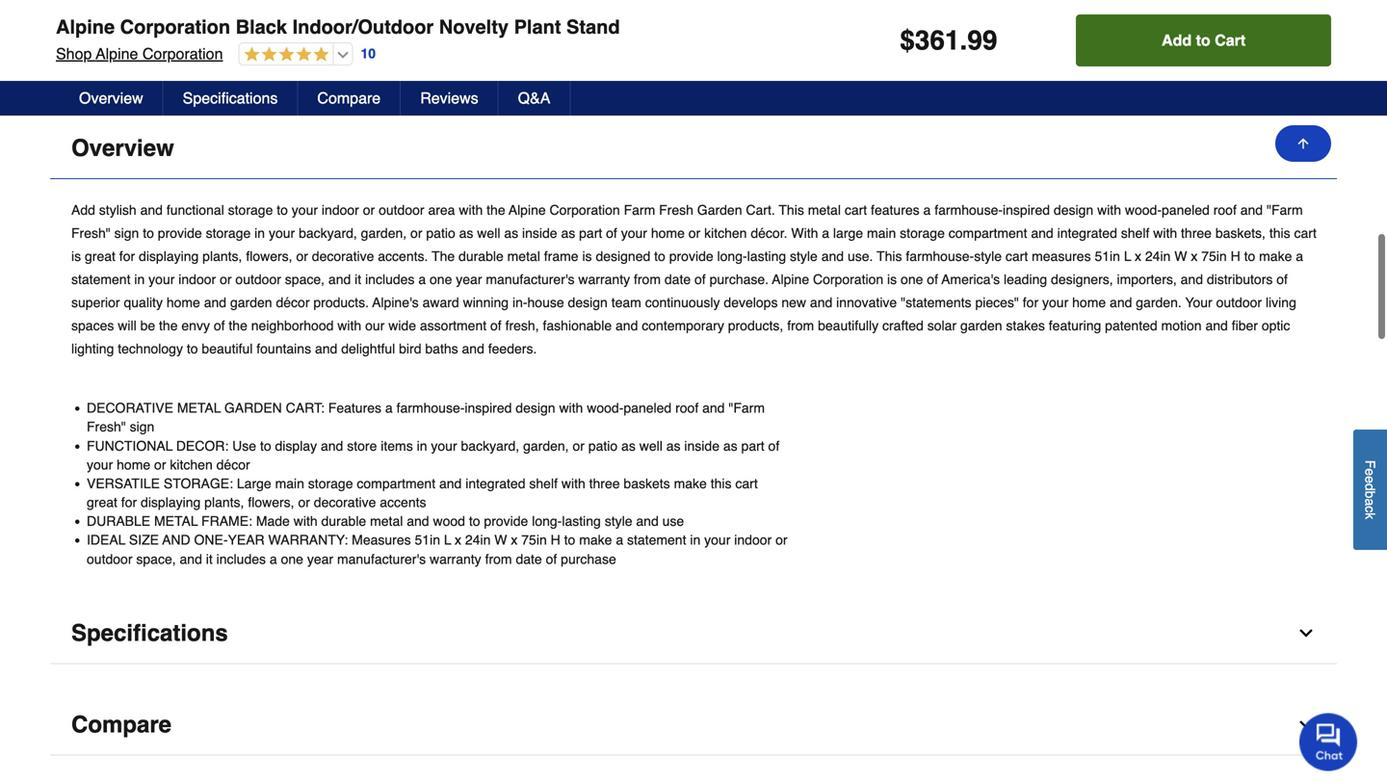 Task type: vqa. For each thing, say whether or not it's contained in the screenshot.
allows
no



Task type: locate. For each thing, give the bounding box(es) containing it.
1 horizontal spatial 75in
[[1202, 249, 1228, 264]]

0 vertical spatial add
[[1162, 31, 1192, 49]]

1 vertical spatial displaying
[[141, 495, 201, 510]]

design up fashionable
[[568, 295, 608, 310]]

specifications for "specifications" button to the top
[[183, 89, 278, 107]]

2 vertical spatial make
[[579, 533, 612, 548]]

inspired inside add stylish and functional storage to your indoor or outdoor area with the alpine corporation farm fresh garden cart. this metal cart features a farmhouse-inspired design with wood-paneled roof and "farm fresh" sign to provide storage in your backyard, garden, or patio as well as inside as part of your home or kitchen décor. with a large main storage compartment and integrated shelf with three baskets, this cart is great for displaying plants, flowers, or decorative accents. the durable metal frame is designed to provide long-lasting style and use. this farmhouse-style cart measures 51in l x 24in w x 75in h to make a statement in your indoor or outdoor space, and it includes a one year manufacturer's warranty from date of purchase. alpine corporation is one of america's leading designers, importers, and distributors of superior quality home and garden décor products. alpine's award winning in-house design team continuously develops new and innovative "statements pieces" for your home and garden. your outdoor living spaces will be the envy of the neighborhood with our wide assortment of fresh, fashionable and contemporary products, from beautifully crafted solar garden stakes featuring patented motion and fiber optic lighting technology to beautiful fountains and delightful bird baths and feeders.
[[1003, 202, 1051, 218]]

it down one-
[[206, 552, 213, 567]]

provide up the continuously
[[670, 249, 714, 264]]

black
[[236, 16, 287, 38]]

0 horizontal spatial three
[[589, 476, 620, 491]]

4.8 stars image
[[239, 46, 329, 64]]

0 horizontal spatial well
[[477, 226, 501, 241]]

purchase
[[561, 552, 617, 567]]

decor:
[[176, 438, 229, 454]]

make
[[1260, 249, 1293, 264], [674, 476, 707, 491], [579, 533, 612, 548]]

e up d
[[1363, 469, 1379, 476]]

for inside decorative metal garden cart: features a farmhouse-inspired design with wood-paneled roof and "farm fresh" sign functional decor: use to display and store items in your backyard, garden, or patio as well as inside as part of your home or kitchen décor versatile storage: large main storage compartment and integrated shelf with three baskets make this cart great for displaying plants, flowers, or decorative accents durable metal frame: made with durable metal and wood to provide long-lasting style and use ideal size and one-year warranty: measures 51in l x 24in w x 75in h to make a statement in your indoor or outdoor space, and it includes a one year manufacturer's warranty from date of purchase
[[121, 495, 137, 510]]

metal up with
[[808, 202, 841, 218]]

paneled up importers,
[[1162, 202, 1210, 218]]

make down baskets,
[[1260, 249, 1293, 264]]

includes inside add stylish and functional storage to your indoor or outdoor area with the alpine corporation farm fresh garden cart. this metal cart features a farmhouse-inspired design with wood-paneled roof and "farm fresh" sign to provide storage in your backyard, garden, or patio as well as inside as part of your home or kitchen décor. with a large main storage compartment and integrated shelf with three baskets, this cart is great for displaying plants, flowers, or decorative accents. the durable metal frame is designed to provide long-lasting style and use. this farmhouse-style cart measures 51in l x 24in w x 75in h to make a statement in your indoor or outdoor space, and it includes a one year manufacturer's warranty from date of purchase. alpine corporation is one of america's leading designers, importers, and distributors of superior quality home and garden décor products. alpine's award winning in-house design team continuously develops new and innovative "statements pieces" for your home and garden. your outdoor living spaces will be the envy of the neighborhood with our wide assortment of fresh, fashionable and contemporary products, from beautifully crafted solar garden stakes featuring patented motion and fiber optic lighting technology to beautiful fountains and delightful bird baths and feeders.
[[365, 272, 415, 287]]

new
[[782, 295, 807, 310]]

distributors
[[1207, 272, 1273, 287]]

e up b
[[1363, 476, 1379, 484]]

metal
[[177, 401, 221, 416], [154, 514, 198, 529]]

kitchen down garden at the right
[[705, 226, 747, 241]]

0 vertical spatial year
[[456, 272, 482, 287]]

and up measures
[[1032, 226, 1054, 241]]

flowers, inside decorative metal garden cart: features a farmhouse-inspired design with wood-paneled roof and "farm fresh" sign functional decor: use to display and store items in your backyard, garden, or patio as well as inside as part of your home or kitchen décor versatile storage: large main storage compartment and integrated shelf with three baskets make this cart great for displaying plants, flowers, or decorative accents durable metal frame: made with durable metal and wood to provide long-lasting style and use ideal size and one-year warranty: measures 51in l x 24in w x 75in h to make a statement in your indoor or outdoor space, and it includes a one year manufacturer's warranty from date of purchase
[[248, 495, 294, 510]]

lasting inside add stylish and functional storage to your indoor or outdoor area with the alpine corporation farm fresh garden cart. this metal cart features a farmhouse-inspired design with wood-paneled roof and "farm fresh" sign to provide storage in your backyard, garden, or patio as well as inside as part of your home or kitchen décor. with a large main storage compartment and integrated shelf with three baskets, this cart is great for displaying plants, flowers, or decorative accents. the durable metal frame is designed to provide long-lasting style and use. this farmhouse-style cart measures 51in l x 24in w x 75in h to make a statement in your indoor or outdoor space, and it includes a one year manufacturer's warranty from date of purchase. alpine corporation is one of america's leading designers, importers, and distributors of superior quality home and garden décor products. alpine's award winning in-house design team continuously develops new and innovative "statements pieces" for your home and garden. your outdoor living spaces will be the envy of the neighborhood with our wide assortment of fresh, fashionable and contemporary products, from beautifully crafted solar garden stakes featuring patented motion and fiber optic lighting technology to beautiful fountains and delightful bird baths and feeders.
[[748, 249, 787, 264]]

storage down the functional at the left top of page
[[206, 226, 251, 241]]

beautiful
[[202, 341, 253, 357]]

warranty down wood
[[430, 552, 482, 567]]

h inside decorative metal garden cart: features a farmhouse-inspired design with wood-paneled roof and "farm fresh" sign functional decor: use to display and store items in your backyard, garden, or patio as well as inside as part of your home or kitchen décor versatile storage: large main storage compartment and integrated shelf with three baskets make this cart great for displaying plants, flowers, or decorative accents durable metal frame: made with durable metal and wood to provide long-lasting style and use ideal size and one-year warranty: measures 51in l x 24in w x 75in h to make a statement in your indoor or outdoor space, and it includes a one year manufacturer's warranty from date of purchase
[[551, 533, 561, 548]]

decorative up measures
[[314, 495, 376, 510]]

"farm down chevron up icon
[[1267, 202, 1304, 218]]

1 vertical spatial "farm
[[729, 401, 765, 416]]

overview
[[79, 89, 143, 107], [71, 135, 174, 161]]

1 horizontal spatial long-
[[718, 249, 748, 264]]

space, inside decorative metal garden cart: features a farmhouse-inspired design with wood-paneled roof and "farm fresh" sign functional decor: use to display and store items in your backyard, garden, or patio as well as inside as part of your home or kitchen décor versatile storage: large main storage compartment and integrated shelf with three baskets make this cart great for displaying plants, flowers, or decorative accents durable metal frame: made with durable metal and wood to provide long-lasting style and use ideal size and one-year warranty: measures 51in l x 24in w x 75in h to make a statement in your indoor or outdoor space, and it includes a one year manufacturer's warranty from date of purchase
[[136, 552, 176, 567]]

storage right the functional at the left top of page
[[228, 202, 273, 218]]

wood- up importers,
[[1126, 202, 1162, 218]]

0 vertical spatial integrated
[[1058, 226, 1118, 241]]

1 horizontal spatial garden,
[[523, 438, 569, 454]]

storage inside decorative metal garden cart: features a farmhouse-inspired design with wood-paneled roof and "farm fresh" sign functional decor: use to display and store items in your backyard, garden, or patio as well as inside as part of your home or kitchen décor versatile storage: large main storage compartment and integrated shelf with three baskets make this cart great for displaying plants, flowers, or decorative accents durable metal frame: made with durable metal and wood to provide long-lasting style and use ideal size and one-year warranty: measures 51in l x 24in w x 75in h to make a statement in your indoor or outdoor space, and it includes a one year manufacturer's warranty from date of purchase
[[308, 476, 353, 491]]

1 e from the top
[[1363, 469, 1379, 476]]

roof up baskets,
[[1214, 202, 1237, 218]]

cart
[[845, 202, 868, 218], [1295, 226, 1317, 241], [1006, 249, 1029, 264], [736, 476, 758, 491]]

0 horizontal spatial design
[[516, 401, 556, 416]]

to right 'use'
[[260, 438, 271, 454]]

house
[[528, 295, 564, 310]]

integrated inside decorative metal garden cart: features a farmhouse-inspired design with wood-paneled roof and "farm fresh" sign functional decor: use to display and store items in your backyard, garden, or patio as well as inside as part of your home or kitchen décor versatile storage: large main storage compartment and integrated shelf with three baskets make this cart great for displaying plants, flowers, or decorative accents durable metal frame: made with durable metal and wood to provide long-lasting style and use ideal size and one-year warranty: measures 51in l x 24in w x 75in h to make a statement in your indoor or outdoor space, and it includes a one year manufacturer's warranty from date of purchase
[[466, 476, 526, 491]]

0 vertical spatial date
[[665, 272, 691, 287]]

one down warranty:
[[281, 552, 304, 567]]

integrated inside add stylish and functional storage to your indoor or outdoor area with the alpine corporation farm fresh garden cart. this metal cart features a farmhouse-inspired design with wood-paneled roof and "farm fresh" sign to provide storage in your backyard, garden, or patio as well as inside as part of your home or kitchen décor. with a large main storage compartment and integrated shelf with three baskets, this cart is great for displaying plants, flowers, or decorative accents. the durable metal frame is designed to provide long-lasting style and use. this farmhouse-style cart measures 51in l x 24in w x 75in h to make a statement in your indoor or outdoor space, and it includes a one year manufacturer's warranty from date of purchase. alpine corporation is one of america's leading designers, importers, and distributors of superior quality home and garden décor products. alpine's award winning in-house design team continuously develops new and innovative "statements pieces" for your home and garden. your outdoor living spaces will be the envy of the neighborhood with our wide assortment of fresh, fashionable and contemporary products, from beautifully crafted solar garden stakes featuring patented motion and fiber optic lighting technology to beautiful fountains and delightful bird baths and feeders.
[[1058, 226, 1118, 241]]

add left stylish
[[71, 202, 95, 218]]

overview button
[[60, 81, 164, 116], [50, 119, 1338, 179]]

0 horizontal spatial "farm
[[729, 401, 765, 416]]

from
[[634, 272, 661, 287], [788, 318, 815, 334], [485, 552, 512, 567]]

10
[[361, 46, 376, 61]]

cart.
[[746, 202, 776, 218]]

q&a
[[518, 89, 551, 107]]

main inside decorative metal garden cart: features a farmhouse-inspired design with wood-paneled roof and "farm fresh" sign functional decor: use to display and store items in your backyard, garden, or patio as well as inside as part of your home or kitchen décor versatile storage: large main storage compartment and integrated shelf with three baskets make this cart great for displaying plants, flowers, or decorative accents durable metal frame: made with durable metal and wood to provide long-lasting style and use ideal size and one-year warranty: measures 51in l x 24in w x 75in h to make a statement in your indoor or outdoor space, and it includes a one year manufacturer's warranty from date of purchase
[[275, 476, 304, 491]]

plants, inside add stylish and functional storage to your indoor or outdoor area with the alpine corporation farm fresh garden cart. this metal cart features a farmhouse-inspired design with wood-paneled roof and "farm fresh" sign to provide storage in your backyard, garden, or patio as well as inside as part of your home or kitchen décor. with a large main storage compartment and integrated shelf with three baskets, this cart is great for displaying plants, flowers, or decorative accents. the durable metal frame is designed to provide long-lasting style and use. this farmhouse-style cart measures 51in l x 24in w x 75in h to make a statement in your indoor or outdoor space, and it includes a one year manufacturer's warranty from date of purchase. alpine corporation is one of america's leading designers, importers, and distributors of superior quality home and garden décor products. alpine's award winning in-house design team continuously develops new and innovative "statements pieces" for your home and garden. your outdoor living spaces will be the envy of the neighborhood with our wide assortment of fresh, fashionable and contemporary products, from beautifully crafted solar garden stakes featuring patented motion and fiber optic lighting technology to beautiful fountains and delightful bird baths and feeders.
[[203, 249, 242, 264]]

d
[[1363, 484, 1379, 491]]

main inside add stylish and functional storage to your indoor or outdoor area with the alpine corporation farm fresh garden cart. this metal cart features a farmhouse-inspired design with wood-paneled roof and "farm fresh" sign to provide storage in your backyard, garden, or patio as well as inside as part of your home or kitchen décor. with a large main storage compartment and integrated shelf with three baskets, this cart is great for displaying plants, flowers, or decorative accents. the durable metal frame is designed to provide long-lasting style and use. this farmhouse-style cart measures 51in l x 24in w x 75in h to make a statement in your indoor or outdoor space, and it includes a one year manufacturer's warranty from date of purchase. alpine corporation is one of america's leading designers, importers, and distributors of superior quality home and garden décor products. alpine's award winning in-house design team continuously develops new and innovative "statements pieces" for your home and garden. your outdoor living spaces will be the envy of the neighborhood with our wide assortment of fresh, fashionable and contemporary products, from beautifully crafted solar garden stakes featuring patented motion and fiber optic lighting technology to beautiful fountains and delightful bird baths and feeders.
[[867, 226, 897, 241]]

roof
[[1214, 202, 1237, 218], [676, 401, 699, 416]]

2 horizontal spatial design
[[1054, 202, 1094, 218]]

style down baskets
[[605, 514, 633, 529]]

1 horizontal spatial space,
[[285, 272, 325, 287]]

24in down wood
[[465, 533, 491, 548]]

area
[[428, 202, 455, 218]]

specifications down "size"
[[71, 620, 228, 647]]

and down team
[[616, 318, 638, 334]]

great inside decorative metal garden cart: features a farmhouse-inspired design with wood-paneled roof and "farm fresh" sign functional decor: use to display and store items in your backyard, garden, or patio as well as inside as part of your home or kitchen décor versatile storage: large main storage compartment and integrated shelf with three baskets make this cart great for displaying plants, flowers, or decorative accents durable metal frame: made with durable metal and wood to provide long-lasting style and use ideal size and one-year warranty: measures 51in l x 24in w x 75in h to make a statement in your indoor or outdoor space, and it includes a one year manufacturer's warranty from date of purchase
[[87, 495, 117, 510]]

1 vertical spatial patio
[[589, 438, 618, 454]]

1 horizontal spatial lasting
[[748, 249, 787, 264]]

51in up the designers,
[[1095, 249, 1121, 264]]

0 vertical spatial décor
[[276, 295, 310, 310]]

1 horizontal spatial compartment
[[949, 226, 1028, 241]]

1 horizontal spatial add
[[1162, 31, 1192, 49]]

use
[[663, 514, 684, 529]]

for
[[119, 249, 135, 264], [1023, 295, 1039, 310], [121, 495, 137, 510]]

1 vertical spatial overview
[[71, 135, 174, 161]]

1 horizontal spatial provide
[[484, 514, 528, 529]]

1 horizontal spatial warranty
[[579, 272, 630, 287]]

from inside decorative metal garden cart: features a farmhouse-inspired design with wood-paneled roof and "farm fresh" sign functional decor: use to display and store items in your backyard, garden, or patio as well as inside as part of your home or kitchen décor versatile storage: large main storage compartment and integrated shelf with three baskets make this cart great for displaying plants, flowers, or decorative accents durable metal frame: made with durable metal and wood to provide long-lasting style and use ideal size and one-year warranty: measures 51in l x 24in w x 75in h to make a statement in your indoor or outdoor space, and it includes a one year manufacturer's warranty from date of purchase
[[485, 552, 512, 567]]

displaying down the storage:
[[141, 495, 201, 510]]

1 vertical spatial inside
[[685, 438, 720, 454]]

1 vertical spatial provide
[[670, 249, 714, 264]]

0 horizontal spatial paneled
[[624, 401, 672, 416]]

durable right the
[[459, 249, 504, 264]]

0 horizontal spatial patio
[[426, 226, 456, 241]]

statement
[[71, 272, 131, 287], [627, 533, 687, 548]]

decorative inside decorative metal garden cart: features a farmhouse-inspired design with wood-paneled roof and "farm fresh" sign functional decor: use to display and store items in your backyard, garden, or patio as well as inside as part of your home or kitchen décor versatile storage: large main storage compartment and integrated shelf with three baskets make this cart great for displaying plants, flowers, or decorative accents durable metal frame: made with durable metal and wood to provide long-lasting style and use ideal size and one-year warranty: measures 51in l x 24in w x 75in h to make a statement in your indoor or outdoor space, and it includes a one year manufacturer's warranty from date of purchase
[[314, 495, 376, 510]]

long- up purchase. in the right top of the page
[[718, 249, 748, 264]]

1 vertical spatial main
[[275, 476, 304, 491]]

wood- inside decorative metal garden cart: features a farmhouse-inspired design with wood-paneled roof and "farm fresh" sign functional decor: use to display and store items in your backyard, garden, or patio as well as inside as part of your home or kitchen décor versatile storage: large main storage compartment and integrated shelf with three baskets make this cart great for displaying plants, flowers, or decorative accents durable metal frame: made with durable metal and wood to provide long-lasting style and use ideal size and one-year warranty: measures 51in l x 24in w x 75in h to make a statement in your indoor or outdoor space, and it includes a one year manufacturer's warranty from date of purchase
[[587, 401, 624, 416]]

0 horizontal spatial w
[[495, 533, 507, 548]]

0 vertical spatial garden,
[[361, 226, 407, 241]]

1 vertical spatial garden,
[[523, 438, 569, 454]]

0 vertical spatial l
[[1125, 249, 1132, 264]]

date
[[665, 272, 691, 287], [516, 552, 542, 567]]

1 vertical spatial kitchen
[[170, 457, 213, 473]]

1 vertical spatial paneled
[[624, 401, 672, 416]]

0 horizontal spatial part
[[579, 226, 603, 241]]

shop alpine corporation
[[56, 45, 223, 63]]

0 horizontal spatial compare
[[71, 712, 172, 738]]

statement inside decorative metal garden cart: features a farmhouse-inspired design with wood-paneled roof and "farm fresh" sign functional decor: use to display and store items in your backyard, garden, or patio as well as inside as part of your home or kitchen décor versatile storage: large main storage compartment and integrated shelf with three baskets make this cart great for displaying plants, flowers, or decorative accents durable metal frame: made with durable metal and wood to provide long-lasting style and use ideal size and one-year warranty: measures 51in l x 24in w x 75in h to make a statement in your indoor or outdoor space, and it includes a one year manufacturer's warranty from date of purchase
[[627, 533, 687, 548]]

1 vertical spatial roof
[[676, 401, 699, 416]]

alpine corporation black indoor/outdoor novelty plant stand
[[56, 16, 620, 38]]

this right baskets,
[[1270, 226, 1291, 241]]

1 vertical spatial garden
[[961, 318, 1003, 334]]

with down fashionable
[[559, 401, 583, 416]]

metal up decor:
[[177, 401, 221, 416]]

0 horizontal spatial compartment
[[357, 476, 436, 491]]

361
[[915, 25, 960, 56]]

displaying inside add stylish and functional storage to your indoor or outdoor area with the alpine corporation farm fresh garden cart. this metal cart features a farmhouse-inspired design with wood-paneled roof and "farm fresh" sign to provide storage in your backyard, garden, or patio as well as inside as part of your home or kitchen décor. with a large main storage compartment and integrated shelf with three baskets, this cart is great for displaying plants, flowers, or decorative accents. the durable metal frame is designed to provide long-lasting style and use. this farmhouse-style cart measures 51in l x 24in w x 75in h to make a statement in your indoor or outdoor space, and it includes a one year manufacturer's warranty from date of purchase. alpine corporation is one of america's leading designers, importers, and distributors of superior quality home and garden décor products. alpine's award winning in-house design team continuously develops new and innovative "statements pieces" for your home and garden. your outdoor living spaces will be the envy of the neighborhood with our wide assortment of fresh, fashionable and contemporary products, from beautifully crafted solar garden stakes featuring patented motion and fiber optic lighting technology to beautiful fountains and delightful bird baths and feeders.
[[139, 249, 199, 264]]

specifications down 4.8 stars image
[[183, 89, 278, 107]]

add inside button
[[1162, 31, 1192, 49]]

space, down "size"
[[136, 552, 176, 567]]

year up winning
[[456, 272, 482, 287]]

advertisement region
[[50, 0, 1338, 111]]

three inside add stylish and functional storage to your indoor or outdoor area with the alpine corporation farm fresh garden cart. this metal cart features a farmhouse-inspired design with wood-paneled roof and "farm fresh" sign to provide storage in your backyard, garden, or patio as well as inside as part of your home or kitchen décor. with a large main storage compartment and integrated shelf with three baskets, this cart is great for displaying plants, flowers, or decorative accents. the durable metal frame is designed to provide long-lasting style and use. this farmhouse-style cart measures 51in l x 24in w x 75in h to make a statement in your indoor or outdoor space, and it includes a one year manufacturer's warranty from date of purchase. alpine corporation is one of america's leading designers, importers, and distributors of superior quality home and garden décor products. alpine's award winning in-house design team continuously develops new and innovative "statements pieces" for your home and garden. your outdoor living spaces will be the envy of the neighborhood with our wide assortment of fresh, fashionable and contemporary products, from beautifully crafted solar garden stakes featuring patented motion and fiber optic lighting technology to beautiful fountains and delightful bird baths and feeders.
[[1182, 226, 1212, 241]]

0 horizontal spatial warranty
[[430, 552, 482, 567]]

0 horizontal spatial main
[[275, 476, 304, 491]]

well up winning
[[477, 226, 501, 241]]

space,
[[285, 272, 325, 287], [136, 552, 176, 567]]

2 horizontal spatial make
[[1260, 249, 1293, 264]]

1 horizontal spatial part
[[742, 438, 765, 454]]

0 horizontal spatial includes
[[216, 552, 266, 567]]

shelf inside decorative metal garden cart: features a farmhouse-inspired design with wood-paneled roof and "farm fresh" sign functional decor: use to display and store items in your backyard, garden, or patio as well as inside as part of your home or kitchen décor versatile storage: large main storage compartment and integrated shelf with three baskets make this cart great for displaying plants, flowers, or decorative accents durable metal frame: made with durable metal and wood to provide long-lasting style and use ideal size and one-year warranty: measures 51in l x 24in w x 75in h to make a statement in your indoor or outdoor space, and it includes a one year manufacturer's warranty from date of purchase
[[529, 476, 558, 491]]

0 horizontal spatial durable
[[321, 514, 366, 529]]

0 vertical spatial 51in
[[1095, 249, 1121, 264]]

to right wood
[[469, 514, 480, 529]]

shelf
[[1122, 226, 1150, 241], [529, 476, 558, 491]]

solar
[[928, 318, 957, 334]]

0 vertical spatial compartment
[[949, 226, 1028, 241]]

overview button up fresh
[[50, 119, 1338, 179]]

make up purchase
[[579, 533, 612, 548]]

0 vertical spatial flowers,
[[246, 249, 293, 264]]

1 horizontal spatial three
[[1182, 226, 1212, 241]]

specifications for bottommost "specifications" button
[[71, 620, 228, 647]]

"farm inside decorative metal garden cart: features a farmhouse-inspired design with wood-paneled roof and "farm fresh" sign functional decor: use to display and store items in your backyard, garden, or patio as well as inside as part of your home or kitchen décor versatile storage: large main storage compartment and integrated shelf with three baskets make this cart great for displaying plants, flowers, or decorative accents durable metal frame: made with durable metal and wood to provide long-lasting style and use ideal size and one-year warranty: measures 51in l x 24in w x 75in h to make a statement in your indoor or outdoor space, and it includes a one year manufacturer's warranty from date of purchase
[[729, 401, 765, 416]]

baths
[[425, 341, 458, 357]]

1 vertical spatial sign
[[130, 419, 155, 435]]

inspired up measures
[[1003, 202, 1051, 218]]

leading
[[1004, 272, 1048, 287]]

features
[[871, 202, 920, 218]]

décor down 'use'
[[216, 457, 250, 473]]

wood- inside add stylish and functional storage to your indoor or outdoor area with the alpine corporation farm fresh garden cart. this metal cart features a farmhouse-inspired design with wood-paneled roof and "farm fresh" sign to provide storage in your backyard, garden, or patio as well as inside as part of your home or kitchen décor. with a large main storage compartment and integrated shelf with three baskets, this cart is great for displaying plants, flowers, or decorative accents. the durable metal frame is designed to provide long-lasting style and use. this farmhouse-style cart measures 51in l x 24in w x 75in h to make a statement in your indoor or outdoor space, and it includes a one year manufacturer's warranty from date of purchase. alpine corporation is one of america's leading designers, importers, and distributors of superior quality home and garden décor products. alpine's award winning in-house design team continuously develops new and innovative "statements pieces" for your home and garden. your outdoor living spaces will be the envy of the neighborhood with our wide assortment of fresh, fashionable and contemporary products, from beautifully crafted solar garden stakes featuring patented motion and fiber optic lighting technology to beautiful fountains and delightful bird baths and feeders.
[[1126, 202, 1162, 218]]

0 vertical spatial patio
[[426, 226, 456, 241]]

1 vertical spatial fresh"
[[87, 419, 126, 435]]

great inside add stylish and functional storage to your indoor or outdoor area with the alpine corporation farm fresh garden cart. this metal cart features a farmhouse-inspired design with wood-paneled roof and "farm fresh" sign to provide storage in your backyard, garden, or patio as well as inside as part of your home or kitchen décor. with a large main storage compartment and integrated shelf with three baskets, this cart is great for displaying plants, flowers, or decorative accents. the durable metal frame is designed to provide long-lasting style and use. this farmhouse-style cart measures 51in l x 24in w x 75in h to make a statement in your indoor or outdoor space, and it includes a one year manufacturer's warranty from date of purchase. alpine corporation is one of america's leading designers, importers, and distributors of superior quality home and garden décor products. alpine's award winning in-house design team continuously develops new and innovative "statements pieces" for your home and garden. your outdoor living spaces will be the envy of the neighborhood with our wide assortment of fresh, fashionable and contemporary products, from beautifully crafted solar garden stakes featuring patented motion and fiber optic lighting technology to beautiful fountains and delightful bird baths and feeders.
[[85, 249, 116, 264]]

1 horizontal spatial wood-
[[1126, 202, 1162, 218]]

date inside add stylish and functional storage to your indoor or outdoor area with the alpine corporation farm fresh garden cart. this metal cart features a farmhouse-inspired design with wood-paneled roof and "farm fresh" sign to provide storage in your backyard, garden, or patio as well as inside as part of your home or kitchen décor. with a large main storage compartment and integrated shelf with three baskets, this cart is great for displaying plants, flowers, or decorative accents. the durable metal frame is designed to provide long-lasting style and use. this farmhouse-style cart measures 51in l x 24in w x 75in h to make a statement in your indoor or outdoor space, and it includes a one year manufacturer's warranty from date of purchase. alpine corporation is one of america's leading designers, importers, and distributors of superior quality home and garden décor products. alpine's award winning in-house design team continuously develops new and innovative "statements pieces" for your home and garden. your outdoor living spaces will be the envy of the neighborhood with our wide assortment of fresh, fashionable and contemporary products, from beautifully crafted solar garden stakes featuring patented motion and fiber optic lighting technology to beautiful fountains and delightful bird baths and feeders.
[[665, 272, 691, 287]]

statement down use
[[627, 533, 687, 548]]

kitchen up the storage:
[[170, 457, 213, 473]]

shelf inside add stylish and functional storage to your indoor or outdoor area with the alpine corporation farm fresh garden cart. this metal cart features a farmhouse-inspired design with wood-paneled roof and "farm fresh" sign to provide storage in your backyard, garden, or patio as well as inside as part of your home or kitchen décor. with a large main storage compartment and integrated shelf with three baskets, this cart is great for displaying plants, flowers, or decorative accents. the durable metal frame is designed to provide long-lasting style and use. this farmhouse-style cart measures 51in l x 24in w x 75in h to make a statement in your indoor or outdoor space, and it includes a one year manufacturer's warranty from date of purchase. alpine corporation is one of america's leading designers, importers, and distributors of superior quality home and garden décor products. alpine's award winning in-house design team continuously develops new and innovative "statements pieces" for your home and garden. your outdoor living spaces will be the envy of the neighborhood with our wide assortment of fresh, fashionable and contemporary products, from beautifully crafted solar garden stakes featuring patented motion and fiber optic lighting technology to beautiful fountains and delightful bird baths and feeders.
[[1122, 226, 1150, 241]]

sign down stylish
[[114, 226, 139, 241]]

2 horizontal spatial from
[[788, 318, 815, 334]]

1 vertical spatial three
[[589, 476, 620, 491]]

alpine up new on the top right of page
[[773, 272, 810, 287]]

fountains
[[257, 341, 311, 357]]

inside
[[522, 226, 558, 241], [685, 438, 720, 454]]

1 vertical spatial integrated
[[466, 476, 526, 491]]

this up with
[[779, 202, 805, 218]]

1 vertical spatial compare button
[[50, 695, 1338, 756]]

manufacturer's inside add stylish and functional storage to your indoor or outdoor area with the alpine corporation farm fresh garden cart. this metal cart features a farmhouse-inspired design with wood-paneled roof and "farm fresh" sign to provide storage in your backyard, garden, or patio as well as inside as part of your home or kitchen décor. with a large main storage compartment and integrated shelf with three baskets, this cart is great for displaying plants, flowers, or decorative accents. the durable metal frame is designed to provide long-lasting style and use. this farmhouse-style cart measures 51in l x 24in w x 75in h to make a statement in your indoor or outdoor space, and it includes a one year manufacturer's warranty from date of purchase. alpine corporation is one of america's leading designers, importers, and distributors of superior quality home and garden décor products. alpine's award winning in-house design team continuously develops new and innovative "statements pieces" for your home and garden. your outdoor living spaces will be the envy of the neighborhood with our wide assortment of fresh, fashionable and contemporary products, from beautifully crafted solar garden stakes featuring patented motion and fiber optic lighting technology to beautiful fountains and delightful bird baths and feeders.
[[486, 272, 575, 287]]

includes
[[365, 272, 415, 287], [216, 552, 266, 567]]

with down the products.
[[338, 318, 362, 334]]

1 vertical spatial design
[[568, 295, 608, 310]]

durable inside add stylish and functional storage to your indoor or outdoor area with the alpine corporation farm fresh garden cart. this metal cart features a farmhouse-inspired design with wood-paneled roof and "farm fresh" sign to provide storage in your backyard, garden, or patio as well as inside as part of your home or kitchen décor. with a large main storage compartment and integrated shelf with three baskets, this cart is great for displaying plants, flowers, or decorative accents. the durable metal frame is designed to provide long-lasting style and use. this farmhouse-style cart measures 51in l x 24in w x 75in h to make a statement in your indoor or outdoor space, and it includes a one year manufacturer's warranty from date of purchase. alpine corporation is one of america's leading designers, importers, and distributors of superior quality home and garden décor products. alpine's award winning in-house design team continuously develops new and innovative "statements pieces" for your home and garden. your outdoor living spaces will be the envy of the neighborhood with our wide assortment of fresh, fashionable and contemporary products, from beautifully crafted solar garden stakes featuring patented motion and fiber optic lighting technology to beautiful fountains and delightful bird baths and feeders.
[[459, 249, 504, 264]]

compartment
[[949, 226, 1028, 241], [357, 476, 436, 491]]

date left purchase
[[516, 552, 542, 567]]

great up "superior"
[[85, 249, 116, 264]]

outdoor
[[379, 202, 425, 218], [236, 272, 281, 287], [1217, 295, 1263, 310], [87, 552, 133, 567]]

from left purchase
[[485, 552, 512, 567]]

1 horizontal spatial includes
[[365, 272, 415, 287]]

specifications
[[183, 89, 278, 107], [71, 620, 228, 647]]

24in up importers,
[[1146, 249, 1171, 264]]

design up measures
[[1054, 202, 1094, 218]]

0 vertical spatial space,
[[285, 272, 325, 287]]

lighting
[[71, 341, 114, 357]]

0 horizontal spatial statement
[[71, 272, 131, 287]]

l inside add stylish and functional storage to your indoor or outdoor area with the alpine corporation farm fresh garden cart. this metal cart features a farmhouse-inspired design with wood-paneled roof and "farm fresh" sign to provide storage in your backyard, garden, or patio as well as inside as part of your home or kitchen décor. with a large main storage compartment and integrated shelf with three baskets, this cart is great for displaying plants, flowers, or decorative accents. the durable metal frame is designed to provide long-lasting style and use. this farmhouse-style cart measures 51in l x 24in w x 75in h to make a statement in your indoor or outdoor space, and it includes a one year manufacturer's warranty from date of purchase. alpine corporation is one of america's leading designers, importers, and distributors of superior quality home and garden décor products. alpine's award winning in-house design team continuously develops new and innovative "statements pieces" for your home and garden. your outdoor living spaces will be the envy of the neighborhood with our wide assortment of fresh, fashionable and contemporary products, from beautifully crafted solar garden stakes featuring patented motion and fiber optic lighting technology to beautiful fountains and delightful bird baths and feeders.
[[1125, 249, 1132, 264]]

2 vertical spatial design
[[516, 401, 556, 416]]

0 horizontal spatial 24in
[[465, 533, 491, 548]]

inspired inside decorative metal garden cart: features a farmhouse-inspired design with wood-paneled roof and "farm fresh" sign functional decor: use to display and store items in your backyard, garden, or patio as well as inside as part of your home or kitchen décor versatile storage: large main storage compartment and integrated shelf with three baskets make this cart great for displaying plants, flowers, or decorative accents durable metal frame: made with durable metal and wood to provide long-lasting style and use ideal size and one-year warranty: measures 51in l x 24in w x 75in h to make a statement in your indoor or outdoor space, and it includes a one year manufacturer's warranty from date of purchase
[[465, 401, 512, 416]]

with up the designers,
[[1098, 202, 1122, 218]]

importers,
[[1117, 272, 1177, 287]]

and up the "envy"
[[204, 295, 227, 310]]

0 horizontal spatial style
[[605, 514, 633, 529]]

1 vertical spatial this
[[877, 249, 903, 264]]

x
[[1135, 249, 1142, 264], [1192, 249, 1198, 264], [455, 533, 462, 548], [511, 533, 518, 548]]

0 vertical spatial durable
[[459, 249, 504, 264]]

compartment up america's
[[949, 226, 1028, 241]]

year inside add stylish and functional storage to your indoor or outdoor area with the alpine corporation farm fresh garden cart. this metal cart features a farmhouse-inspired design with wood-paneled roof and "farm fresh" sign to provide storage in your backyard, garden, or patio as well as inside as part of your home or kitchen décor. with a large main storage compartment and integrated shelf with three baskets, this cart is great for displaying plants, flowers, or decorative accents. the durable metal frame is designed to provide long-lasting style and use. this farmhouse-style cart measures 51in l x 24in w x 75in h to make a statement in your indoor or outdoor space, and it includes a one year manufacturer's warranty from date of purchase. alpine corporation is one of america's leading designers, importers, and distributors of superior quality home and garden décor products. alpine's award winning in-house design team continuously develops new and innovative "statements pieces" for your home and garden. your outdoor living spaces will be the envy of the neighborhood with our wide assortment of fresh, fashionable and contemporary products, from beautifully crafted solar garden stakes featuring patented motion and fiber optic lighting technology to beautiful fountains and delightful bird baths and feeders.
[[456, 272, 482, 287]]

0 vertical spatial this
[[1270, 226, 1291, 241]]

novelty
[[439, 16, 509, 38]]

home inside decorative metal garden cart: features a farmhouse-inspired design with wood-paneled roof and "farm fresh" sign functional decor: use to display and store items in your backyard, garden, or patio as well as inside as part of your home or kitchen décor versatile storage: large main storage compartment and integrated shelf with three baskets make this cart great for displaying plants, flowers, or decorative accents durable metal frame: made with durable metal and wood to provide long-lasting style and use ideal size and one-year warranty: measures 51in l x 24in w x 75in h to make a statement in your indoor or outdoor space, and it includes a one year manufacturer's warranty from date of purchase
[[117, 457, 150, 473]]

w inside add stylish and functional storage to your indoor or outdoor area with the alpine corporation farm fresh garden cart. this metal cart features a farmhouse-inspired design with wood-paneled roof and "farm fresh" sign to provide storage in your backyard, garden, or patio as well as inside as part of your home or kitchen décor. with a large main storage compartment and integrated shelf with three baskets, this cart is great for displaying plants, flowers, or decorative accents. the durable metal frame is designed to provide long-lasting style and use. this farmhouse-style cart measures 51in l x 24in w x 75in h to make a statement in your indoor or outdoor space, and it includes a one year manufacturer's warranty from date of purchase. alpine corporation is one of america's leading designers, importers, and distributors of superior quality home and garden décor products. alpine's award winning in-house design team continuously develops new and innovative "statements pieces" for your home and garden. your outdoor living spaces will be the envy of the neighborhood with our wide assortment of fresh, fashionable and contemporary products, from beautifully crafted solar garden stakes featuring patented motion and fiber optic lighting technology to beautiful fountains and delightful bird baths and feeders.
[[1175, 249, 1188, 264]]

to left cart
[[1197, 31, 1211, 49]]

innovative
[[837, 295, 897, 310]]

2 e from the top
[[1363, 476, 1379, 484]]

décor inside add stylish and functional storage to your indoor or outdoor area with the alpine corporation farm fresh garden cart. this metal cart features a farmhouse-inspired design with wood-paneled roof and "farm fresh" sign to provide storage in your backyard, garden, or patio as well as inside as part of your home or kitchen décor. with a large main storage compartment and integrated shelf with three baskets, this cart is great for displaying plants, flowers, or decorative accents. the durable metal frame is designed to provide long-lasting style and use. this farmhouse-style cart measures 51in l x 24in w x 75in h to make a statement in your indoor or outdoor space, and it includes a one year manufacturer's warranty from date of purchase. alpine corporation is one of america's leading designers, importers, and distributors of superior quality home and garden décor products. alpine's award winning in-house design team continuously develops new and innovative "statements pieces" for your home and garden. your outdoor living spaces will be the envy of the neighborhood with our wide assortment of fresh, fashionable and contemporary products, from beautifully crafted solar garden stakes featuring patented motion and fiber optic lighting technology to beautiful fountains and delightful bird baths and feeders.
[[276, 295, 310, 310]]

plants, down the functional at the left top of page
[[203, 249, 242, 264]]

wood- down fashionable
[[587, 401, 624, 416]]

compare button
[[298, 81, 401, 116], [50, 695, 1338, 756]]

one up award
[[430, 272, 452, 287]]

measures
[[352, 533, 411, 548]]

measures
[[1032, 249, 1092, 264]]

outdoor left area
[[379, 202, 425, 218]]

lasting
[[748, 249, 787, 264], [562, 514, 601, 529]]

garden up neighborhood
[[230, 295, 272, 310]]

garden
[[230, 295, 272, 310], [961, 318, 1003, 334]]

cart inside decorative metal garden cart: features a farmhouse-inspired design with wood-paneled roof and "farm fresh" sign functional decor: use to display and store items in your backyard, garden, or patio as well as inside as part of your home or kitchen décor versatile storage: large main storage compartment and integrated shelf with three baskets make this cart great for displaying plants, flowers, or decorative accents durable metal frame: made with durable metal and wood to provide long-lasting style and use ideal size and one-year warranty: measures 51in l x 24in w x 75in h to make a statement in your indoor or outdoor space, and it includes a one year manufacturer's warranty from date of purchase
[[736, 476, 758, 491]]

1 horizontal spatial 51in
[[1095, 249, 1121, 264]]

paneled up baskets
[[624, 401, 672, 416]]

paneled inside add stylish and functional storage to your indoor or outdoor area with the alpine corporation farm fresh garden cart. this metal cart features a farmhouse-inspired design with wood-paneled roof and "farm fresh" sign to provide storage in your backyard, garden, or patio as well as inside as part of your home or kitchen décor. with a large main storage compartment and integrated shelf with three baskets, this cart is great for displaying plants, flowers, or decorative accents. the durable metal frame is designed to provide long-lasting style and use. this farmhouse-style cart measures 51in l x 24in w x 75in h to make a statement in your indoor or outdoor space, and it includes a one year manufacturer's warranty from date of purchase. alpine corporation is one of america's leading designers, importers, and distributors of superior quality home and garden décor products. alpine's award winning in-house design team continuously develops new and innovative "statements pieces" for your home and garden. your outdoor living spaces will be the envy of the neighborhood with our wide assortment of fresh, fashionable and contemporary products, from beautifully crafted solar garden stakes featuring patented motion and fiber optic lighting technology to beautiful fountains and delightful bird baths and feeders.
[[1162, 202, 1210, 218]]

as
[[459, 226, 474, 241], [504, 226, 519, 241], [561, 226, 576, 241], [622, 438, 636, 454], [667, 438, 681, 454], [724, 438, 738, 454]]

make inside add stylish and functional storage to your indoor or outdoor area with the alpine corporation farm fresh garden cart. this metal cart features a farmhouse-inspired design with wood-paneled roof and "farm fresh" sign to provide storage in your backyard, garden, or patio as well as inside as part of your home or kitchen décor. with a large main storage compartment and integrated shelf with three baskets, this cart is great for displaying plants, flowers, or decorative accents. the durable metal frame is designed to provide long-lasting style and use. this farmhouse-style cart measures 51in l x 24in w x 75in h to make a statement in your indoor or outdoor space, and it includes a one year manufacturer's warranty from date of purchase. alpine corporation is one of america's leading designers, importers, and distributors of superior quality home and garden décor products. alpine's award winning in-house design team continuously develops new and innovative "statements pieces" for your home and garden. your outdoor living spaces will be the envy of the neighborhood with our wide assortment of fresh, fashionable and contemporary products, from beautifully crafted solar garden stakes featuring patented motion and fiber optic lighting technology to beautiful fountains and delightful bird baths and feeders.
[[1260, 249, 1293, 264]]

use.
[[848, 249, 874, 264]]

style up america's
[[975, 249, 1002, 264]]

part inside add stylish and functional storage to your indoor or outdoor area with the alpine corporation farm fresh garden cart. this metal cart features a farmhouse-inspired design with wood-paneled roof and "farm fresh" sign to provide storage in your backyard, garden, or patio as well as inside as part of your home or kitchen décor. with a large main storage compartment and integrated shelf with three baskets, this cart is great for displaying plants, flowers, or decorative accents. the durable metal frame is designed to provide long-lasting style and use. this farmhouse-style cart measures 51in l x 24in w x 75in h to make a statement in your indoor or outdoor space, and it includes a one year manufacturer's warranty from date of purchase. alpine corporation is one of america's leading designers, importers, and distributors of superior quality home and garden décor products. alpine's award winning in-house design team continuously develops new and innovative "statements pieces" for your home and garden. your outdoor living spaces will be the envy of the neighborhood with our wide assortment of fresh, fashionable and contemporary products, from beautifully crafted solar garden stakes featuring patented motion and fiber optic lighting technology to beautiful fountains and delightful bird baths and feeders.
[[579, 226, 603, 241]]

provide right wood
[[484, 514, 528, 529]]

designed
[[596, 249, 651, 264]]

ideal
[[87, 533, 125, 548]]

75in inside add stylish and functional storage to your indoor or outdoor area with the alpine corporation farm fresh garden cart. this metal cart features a farmhouse-inspired design with wood-paneled roof and "farm fresh" sign to provide storage in your backyard, garden, or patio as well as inside as part of your home or kitchen décor. with a large main storage compartment and integrated shelf with three baskets, this cart is great for displaying plants, flowers, or decorative accents. the durable metal frame is designed to provide long-lasting style and use. this farmhouse-style cart measures 51in l x 24in w x 75in h to make a statement in your indoor or outdoor space, and it includes a one year manufacturer's warranty from date of purchase. alpine corporation is one of america's leading designers, importers, and distributors of superior quality home and garden décor products. alpine's award winning in-house design team continuously develops new and innovative "statements pieces" for your home and garden. your outdoor living spaces will be the envy of the neighborhood with our wide assortment of fresh, fashionable and contemporary products, from beautifully crafted solar garden stakes featuring patented motion and fiber optic lighting technology to beautiful fountains and delightful bird baths and feeders.
[[1202, 249, 1228, 264]]

farmhouse- inside decorative metal garden cart: features a farmhouse-inspired design with wood-paneled roof and "farm fresh" sign functional decor: use to display and store items in your backyard, garden, or patio as well as inside as part of your home or kitchen décor versatile storage: large main storage compartment and integrated shelf with three baskets make this cart great for displaying plants, flowers, or decorative accents durable metal frame: made with durable metal and wood to provide long-lasting style and use ideal size and one-year warranty: measures 51in l x 24in w x 75in h to make a statement in your indoor or outdoor space, and it includes a one year manufacturer's warranty from date of purchase
[[397, 401, 465, 416]]

design
[[1054, 202, 1094, 218], [568, 295, 608, 310], [516, 401, 556, 416]]

metal up measures
[[370, 514, 403, 529]]

is right frame in the left of the page
[[583, 249, 592, 264]]

three left baskets,
[[1182, 226, 1212, 241]]

1 horizontal spatial patio
[[589, 438, 618, 454]]

stylish
[[99, 202, 137, 218]]

0 horizontal spatial kitchen
[[170, 457, 213, 473]]

overview for overview button to the top
[[79, 89, 143, 107]]

well inside add stylish and functional storage to your indoor or outdoor area with the alpine corporation farm fresh garden cart. this metal cart features a farmhouse-inspired design with wood-paneled roof and "farm fresh" sign to provide storage in your backyard, garden, or patio as well as inside as part of your home or kitchen décor. with a large main storage compartment and integrated shelf with three baskets, this cart is great for displaying plants, flowers, or decorative accents. the durable metal frame is designed to provide long-lasting style and use. this farmhouse-style cart measures 51in l x 24in w x 75in h to make a statement in your indoor or outdoor space, and it includes a one year manufacturer's warranty from date of purchase. alpine corporation is one of america's leading designers, importers, and distributors of superior quality home and garden décor products. alpine's award winning in-house design team continuously develops new and innovative "statements pieces" for your home and garden. your outdoor living spaces will be the envy of the neighborhood with our wide assortment of fresh, fashionable and contemporary products, from beautifully crafted solar garden stakes featuring patented motion and fiber optic lighting technology to beautiful fountains and delightful bird baths and feeders.
[[477, 226, 501, 241]]

1 horizontal spatial year
[[456, 272, 482, 287]]

75in inside decorative metal garden cart: features a farmhouse-inspired design with wood-paneled roof and "farm fresh" sign functional decor: use to display and store items in your backyard, garden, or patio as well as inside as part of your home or kitchen décor versatile storage: large main storage compartment and integrated shelf with three baskets make this cart great for displaying plants, flowers, or decorative accents durable metal frame: made with durable metal and wood to provide long-lasting style and use ideal size and one-year warranty: measures 51in l x 24in w x 75in h to make a statement in your indoor or outdoor space, and it includes a one year manufacturer's warranty from date of purchase
[[522, 533, 547, 548]]

0 vertical spatial h
[[1231, 249, 1241, 264]]

plant
[[514, 16, 561, 38]]

part inside decorative metal garden cart: features a farmhouse-inspired design with wood-paneled roof and "farm fresh" sign functional decor: use to display and store items in your backyard, garden, or patio as well as inside as part of your home or kitchen décor versatile storage: large main storage compartment and integrated shelf with three baskets make this cart great for displaying plants, flowers, or decorative accents durable metal frame: made with durable metal and wood to provide long-lasting style and use ideal size and one-year warranty: measures 51in l x 24in w x 75in h to make a statement in your indoor or outdoor space, and it includes a one year manufacturer's warranty from date of purchase
[[742, 438, 765, 454]]

patio inside add stylish and functional storage to your indoor or outdoor area with the alpine corporation farm fresh garden cart. this metal cart features a farmhouse-inspired design with wood-paneled roof and "farm fresh" sign to provide storage in your backyard, garden, or patio as well as inside as part of your home or kitchen décor. with a large main storage compartment and integrated shelf with three baskets, this cart is great for displaying plants, flowers, or decorative accents. the durable metal frame is designed to provide long-lasting style and use. this farmhouse-style cart measures 51in l x 24in w x 75in h to make a statement in your indoor or outdoor space, and it includes a one year manufacturer's warranty from date of purchase. alpine corporation is one of america's leading designers, importers, and distributors of superior quality home and garden décor products. alpine's award winning in-house design team continuously develops new and innovative "statements pieces" for your home and garden. your outdoor living spaces will be the envy of the neighborhood with our wide assortment of fresh, fashionable and contemporary products, from beautifully crafted solar garden stakes featuring patented motion and fiber optic lighting technology to beautiful fountains and delightful bird baths and feeders.
[[426, 226, 456, 241]]

storage down features
[[900, 226, 945, 241]]

baskets,
[[1216, 226, 1266, 241]]

displaying
[[139, 249, 199, 264], [141, 495, 201, 510]]

2 horizontal spatial is
[[888, 272, 897, 287]]

flowers,
[[246, 249, 293, 264], [248, 495, 294, 510]]

it inside add stylish and functional storage to your indoor or outdoor area with the alpine corporation farm fresh garden cart. this metal cart features a farmhouse-inspired design with wood-paneled roof and "farm fresh" sign to provide storage in your backyard, garden, or patio as well as inside as part of your home or kitchen décor. with a large main storage compartment and integrated shelf with three baskets, this cart is great for displaying plants, flowers, or decorative accents. the durable metal frame is designed to provide long-lasting style and use. this farmhouse-style cart measures 51in l x 24in w x 75in h to make a statement in your indoor or outdoor space, and it includes a one year manufacturer's warranty from date of purchase. alpine corporation is one of america's leading designers, importers, and distributors of superior quality home and garden décor products. alpine's award winning in-house design team continuously develops new and innovative "statements pieces" for your home and garden. your outdoor living spaces will be the envy of the neighborhood with our wide assortment of fresh, fashionable and contemporary products, from beautifully crafted solar garden stakes featuring patented motion and fiber optic lighting technology to beautiful fountains and delightful bird baths and feeders.
[[355, 272, 362, 287]]

our
[[365, 318, 385, 334]]

fashionable
[[543, 318, 612, 334]]

style
[[790, 249, 818, 264], [975, 249, 1002, 264], [605, 514, 633, 529]]

outdoor down ideal
[[87, 552, 133, 567]]

0 vertical spatial inspired
[[1003, 202, 1051, 218]]

this right baskets
[[711, 476, 732, 491]]

the right be
[[159, 318, 178, 334]]

1 horizontal spatial roof
[[1214, 202, 1237, 218]]

durable inside decorative metal garden cart: features a farmhouse-inspired design with wood-paneled roof and "farm fresh" sign functional decor: use to display and store items in your backyard, garden, or patio as well as inside as part of your home or kitchen décor versatile storage: large main storage compartment and integrated shelf with three baskets make this cart great for displaying plants, flowers, or decorative accents durable metal frame: made with durable metal and wood to provide long-lasting style and use ideal size and one-year warranty: measures 51in l x 24in w x 75in h to make a statement in your indoor or outdoor space, and it includes a one year manufacturer's warranty from date of purchase
[[321, 514, 366, 529]]

"farm down products,
[[729, 401, 765, 416]]

h inside add stylish and functional storage to your indoor or outdoor area with the alpine corporation farm fresh garden cart. this metal cart features a farmhouse-inspired design with wood-paneled roof and "farm fresh" sign to provide storage in your backyard, garden, or patio as well as inside as part of your home or kitchen décor. with a large main storage compartment and integrated shelf with three baskets, this cart is great for displaying plants, flowers, or decorative accents. the durable metal frame is designed to provide long-lasting style and use. this farmhouse-style cart measures 51in l x 24in w x 75in h to make a statement in your indoor or outdoor space, and it includes a one year manufacturer's warranty from date of purchase. alpine corporation is one of america's leading designers, importers, and distributors of superior quality home and garden décor products. alpine's award winning in-house design team continuously develops new and innovative "statements pieces" for your home and garden. your outdoor living spaces will be the envy of the neighborhood with our wide assortment of fresh, fashionable and contemporary products, from beautifully crafted solar garden stakes featuring patented motion and fiber optic lighting technology to beautiful fountains and delightful bird baths and feeders.
[[1231, 249, 1241, 264]]

0 horizontal spatial this
[[779, 202, 805, 218]]

add inside add stylish and functional storage to your indoor or outdoor area with the alpine corporation farm fresh garden cart. this metal cart features a farmhouse-inspired design with wood-paneled roof and "farm fresh" sign to provide storage in your backyard, garden, or patio as well as inside as part of your home or kitchen décor. with a large main storage compartment and integrated shelf with three baskets, this cart is great for displaying plants, flowers, or decorative accents. the durable metal frame is designed to provide long-lasting style and use. this farmhouse-style cart measures 51in l x 24in w x 75in h to make a statement in your indoor or outdoor space, and it includes a one year manufacturer's warranty from date of purchase. alpine corporation is one of america's leading designers, importers, and distributors of superior quality home and garden décor products. alpine's award winning in-house design team continuously develops new and innovative "statements pieces" for your home and garden. your outdoor living spaces will be the envy of the neighborhood with our wide assortment of fresh, fashionable and contemporary products, from beautifully crafted solar garden stakes featuring patented motion and fiber optic lighting technology to beautiful fountains and delightful bird baths and feeders.
[[71, 202, 95, 218]]

0 horizontal spatial make
[[579, 533, 612, 548]]

"statements
[[901, 295, 972, 310]]

.
[[960, 25, 968, 56]]

decorative metal garden cart: features a farmhouse-inspired design with wood-paneled roof and "farm fresh" sign functional decor: use to display and store items in your backyard, garden, or patio as well as inside as part of your home or kitchen décor versatile storage: large main storage compartment and integrated shelf with three baskets make this cart great for displaying plants, flowers, or decorative accents durable metal frame: made with durable metal and wood to provide long-lasting style and use ideal size and one-year warranty: measures 51in l x 24in w x 75in h to make a statement in your indoor or outdoor space, and it includes a one year manufacturer's warranty from date of purchase
[[87, 401, 788, 567]]

1 horizontal spatial statement
[[627, 533, 687, 548]]

manufacturer's up in-
[[486, 272, 575, 287]]

1 horizontal spatial it
[[355, 272, 362, 287]]

home
[[651, 226, 685, 241], [167, 295, 200, 310], [1073, 295, 1107, 310], [117, 457, 150, 473]]

24in inside add stylish and functional storage to your indoor or outdoor area with the alpine corporation farm fresh garden cart. this metal cart features a farmhouse-inspired design with wood-paneled roof and "farm fresh" sign to provide storage in your backyard, garden, or patio as well as inside as part of your home or kitchen décor. with a large main storage compartment and integrated shelf with three baskets, this cart is great for displaying plants, flowers, or decorative accents. the durable metal frame is designed to provide long-lasting style and use. this farmhouse-style cart measures 51in l x 24in w x 75in h to make a statement in your indoor or outdoor space, and it includes a one year manufacturer's warranty from date of purchase. alpine corporation is one of america's leading designers, importers, and distributors of superior quality home and garden décor products. alpine's award winning in-house design team continuously develops new and innovative "statements pieces" for your home and garden. your outdoor living spaces will be the envy of the neighborhood with our wide assortment of fresh, fashionable and contemporary products, from beautifully crafted solar garden stakes featuring patented motion and fiber optic lighting technology to beautiful fountains and delightful bird baths and feeders.
[[1146, 249, 1171, 264]]

1 horizontal spatial inspired
[[1003, 202, 1051, 218]]

the right area
[[487, 202, 506, 218]]

b
[[1363, 491, 1379, 499]]

garden
[[698, 202, 743, 218]]

sign inside decorative metal garden cart: features a farmhouse-inspired design with wood-paneled roof and "farm fresh" sign functional decor: use to display and store items in your backyard, garden, or patio as well as inside as part of your home or kitchen décor versatile storage: large main storage compartment and integrated shelf with three baskets make this cart great for displaying plants, flowers, or decorative accents durable metal frame: made with durable metal and wood to provide long-lasting style and use ideal size and one-year warranty: measures 51in l x 24in w x 75in h to make a statement in your indoor or outdoor space, and it includes a one year manufacturer's warranty from date of purchase
[[130, 419, 155, 435]]

1 horizontal spatial durable
[[459, 249, 504, 264]]

l
[[1125, 249, 1132, 264], [444, 533, 451, 548]]

1 horizontal spatial kitchen
[[705, 226, 747, 241]]

storage
[[228, 202, 273, 218], [206, 226, 251, 241], [900, 226, 945, 241], [308, 476, 353, 491]]

2 vertical spatial metal
[[370, 514, 403, 529]]

store
[[347, 438, 377, 454]]

sign inside add stylish and functional storage to your indoor or outdoor area with the alpine corporation farm fresh garden cart. this metal cart features a farmhouse-inspired design with wood-paneled roof and "farm fresh" sign to provide storage in your backyard, garden, or patio as well as inside as part of your home or kitchen décor. with a large main storage compartment and integrated shelf with three baskets, this cart is great for displaying plants, flowers, or decorative accents. the durable metal frame is designed to provide long-lasting style and use. this farmhouse-style cart measures 51in l x 24in w x 75in h to make a statement in your indoor or outdoor space, and it includes a one year manufacturer's warranty from date of purchase. alpine corporation is one of america's leading designers, importers, and distributors of superior quality home and garden décor products. alpine's award winning in-house design team continuously develops new and innovative "statements pieces" for your home and garden. your outdoor living spaces will be the envy of the neighborhood with our wide assortment of fresh, fashionable and contemporary products, from beautifully crafted solar garden stakes featuring patented motion and fiber optic lighting technology to beautiful fountains and delightful bird baths and feeders.
[[114, 226, 139, 241]]

your
[[292, 202, 318, 218], [269, 226, 295, 241], [621, 226, 648, 241], [149, 272, 175, 287], [1043, 295, 1069, 310], [431, 438, 457, 454], [87, 457, 113, 473], [705, 533, 731, 548]]

reviews
[[420, 89, 479, 107]]

well up baskets
[[640, 438, 663, 454]]

overview button down shop alpine corporation
[[60, 81, 164, 116]]

from down new on the top right of page
[[788, 318, 815, 334]]

wood
[[433, 514, 465, 529]]

one-
[[194, 533, 228, 548]]

design inside decorative metal garden cart: features a farmhouse-inspired design with wood-paneled roof and "farm fresh" sign functional decor: use to display and store items in your backyard, garden, or patio as well as inside as part of your home or kitchen décor versatile storage: large main storage compartment and integrated shelf with three baskets make this cart great for displaying plants, flowers, or decorative accents durable metal frame: made with durable metal and wood to provide long-lasting style and use ideal size and one-year warranty: measures 51in l x 24in w x 75in h to make a statement in your indoor or outdoor space, and it includes a one year manufacturer's warranty from date of purchase
[[516, 401, 556, 416]]

lasting down décor.
[[748, 249, 787, 264]]

is up "superior"
[[71, 249, 81, 264]]

great up durable
[[87, 495, 117, 510]]

statement up "superior"
[[71, 272, 131, 287]]

décor inside decorative metal garden cart: features a farmhouse-inspired design with wood-paneled roof and "farm fresh" sign functional decor: use to display and store items in your backyard, garden, or patio as well as inside as part of your home or kitchen décor versatile storage: large main storage compartment and integrated shelf with three baskets make this cart great for displaying plants, flowers, or decorative accents durable metal frame: made with durable metal and wood to provide long-lasting style and use ideal size and one-year warranty: measures 51in l x 24in w x 75in h to make a statement in your indoor or outdoor space, and it includes a one year manufacturer's warranty from date of purchase
[[216, 457, 250, 473]]

1 vertical spatial w
[[495, 533, 507, 548]]

roof down contemporary
[[676, 401, 699, 416]]

compartment inside add stylish and functional storage to your indoor or outdoor area with the alpine corporation farm fresh garden cart. this metal cart features a farmhouse-inspired design with wood-paneled roof and "farm fresh" sign to provide storage in your backyard, garden, or patio as well as inside as part of your home or kitchen décor. with a large main storage compartment and integrated shelf with three baskets, this cart is great for displaying plants, flowers, or decorative accents. the durable metal frame is designed to provide long-lasting style and use. this farmhouse-style cart measures 51in l x 24in w x 75in h to make a statement in your indoor or outdoor space, and it includes a one year manufacturer's warranty from date of purchase. alpine corporation is one of america's leading designers, importers, and distributors of superior quality home and garden décor products. alpine's award winning in-house design team continuously develops new and innovative "statements pieces" for your home and garden. your outdoor living spaces will be the envy of the neighborhood with our wide assortment of fresh, fashionable and contemporary products, from beautifully crafted solar garden stakes featuring patented motion and fiber optic lighting technology to beautiful fountains and delightful bird baths and feeders.
[[949, 226, 1028, 241]]

0 horizontal spatial l
[[444, 533, 451, 548]]

1 vertical spatial long-
[[532, 514, 562, 529]]

displaying up 'quality'
[[139, 249, 199, 264]]

0 horizontal spatial shelf
[[529, 476, 558, 491]]

1 vertical spatial well
[[640, 438, 663, 454]]

0 horizontal spatial manufacturer's
[[337, 552, 426, 567]]

date inside decorative metal garden cart: features a farmhouse-inspired design with wood-paneled roof and "farm fresh" sign functional decor: use to display and store items in your backyard, garden, or patio as well as inside as part of your home or kitchen décor versatile storage: large main storage compartment and integrated shelf with three baskets make this cart great for displaying plants, flowers, or decorative accents durable metal frame: made with durable metal and wood to provide long-lasting style and use ideal size and one-year warranty: measures 51in l x 24in w x 75in h to make a statement in your indoor or outdoor space, and it includes a one year manufacturer's warranty from date of purchase
[[516, 552, 542, 567]]

for up stakes
[[1023, 295, 1039, 310]]

w
[[1175, 249, 1188, 264], [495, 533, 507, 548]]

1 horizontal spatial h
[[1231, 249, 1241, 264]]

l inside decorative metal garden cart: features a farmhouse-inspired design with wood-paneled roof and "farm fresh" sign functional decor: use to display and store items in your backyard, garden, or patio as well as inside as part of your home or kitchen décor versatile storage: large main storage compartment and integrated shelf with three baskets make this cart great for displaying plants, flowers, or decorative accents durable metal frame: made with durable metal and wood to provide long-lasting style and use ideal size and one-year warranty: measures 51in l x 24in w x 75in h to make a statement in your indoor or outdoor space, and it includes a one year manufacturer's warranty from date of purchase
[[444, 533, 451, 548]]



Task type: describe. For each thing, give the bounding box(es) containing it.
the
[[432, 249, 455, 264]]

three inside decorative metal garden cart: features a farmhouse-inspired design with wood-paneled roof and "farm fresh" sign functional decor: use to display and store items in your backyard, garden, or patio as well as inside as part of your home or kitchen décor versatile storage: large main storage compartment and integrated shelf with three baskets make this cart great for displaying plants, flowers, or decorative accents durable metal frame: made with durable metal and wood to provide long-lasting style and use ideal size and one-year warranty: measures 51in l x 24in w x 75in h to make a statement in your indoor or outdoor space, and it includes a one year manufacturer's warranty from date of purchase
[[589, 476, 620, 491]]

and down assortment
[[462, 341, 485, 357]]

24in inside decorative metal garden cart: features a farmhouse-inspired design with wood-paneled roof and "farm fresh" sign functional decor: use to display and store items in your backyard, garden, or patio as well as inside as part of your home or kitchen décor versatile storage: large main storage compartment and integrated shelf with three baskets make this cart great for displaying plants, flowers, or decorative accents durable metal frame: made with durable metal and wood to provide long-lasting style and use ideal size and one-year warranty: measures 51in l x 24in w x 75in h to make a statement in your indoor or outdoor space, and it includes a one year manufacturer's warranty from date of purchase
[[465, 533, 491, 548]]

1 vertical spatial specifications button
[[50, 604, 1338, 664]]

this inside decorative metal garden cart: features a farmhouse-inspired design with wood-paneled roof and "farm fresh" sign functional decor: use to display and store items in your backyard, garden, or patio as well as inside as part of your home or kitchen décor versatile storage: large main storage compartment and integrated shelf with three baskets make this cart great for displaying plants, flowers, or decorative accents durable metal frame: made with durable metal and wood to provide long-lasting style and use ideal size and one-year warranty: measures 51in l x 24in w x 75in h to make a statement in your indoor or outdoor space, and it includes a one year manufacturer's warranty from date of purchase
[[711, 476, 732, 491]]

indoor inside decorative metal garden cart: features a farmhouse-inspired design with wood-paneled roof and "farm fresh" sign functional decor: use to display and store items in your backyard, garden, or patio as well as inside as part of your home or kitchen décor versatile storage: large main storage compartment and integrated shelf with three baskets make this cart great for displaying plants, flowers, or decorative accents durable metal frame: made with durable metal and wood to provide long-lasting style and use ideal size and one-year warranty: measures 51in l x 24in w x 75in h to make a statement in your indoor or outdoor space, and it includes a one year manufacturer's warranty from date of purchase
[[735, 533, 772, 548]]

1 horizontal spatial the
[[229, 318, 248, 334]]

inside inside decorative metal garden cart: features a farmhouse-inspired design with wood-paneled roof and "farm fresh" sign functional decor: use to display and store items in your backyard, garden, or patio as well as inside as part of your home or kitchen décor versatile storage: large main storage compartment and integrated shelf with three baskets make this cart great for displaying plants, flowers, or decorative accents durable metal frame: made with durable metal and wood to provide long-lasting style and use ideal size and one-year warranty: measures 51in l x 24in w x 75in h to make a statement in your indoor or outdoor space, and it includes a one year manufacturer's warranty from date of purchase
[[685, 438, 720, 454]]

and left use
[[636, 514, 659, 529]]

this inside add stylish and functional storage to your indoor or outdoor area with the alpine corporation farm fresh garden cart. this metal cart features a farmhouse-inspired design with wood-paneled roof and "farm fresh" sign to provide storage in your backyard, garden, or patio as well as inside as part of your home or kitchen décor. with a large main storage compartment and integrated shelf with three baskets, this cart is great for displaying plants, flowers, or decorative accents. the durable metal frame is designed to provide long-lasting style and use. this farmhouse-style cart measures 51in l x 24in w x 75in h to make a statement in your indoor or outdoor space, and it includes a one year manufacturer's warranty from date of purchase. alpine corporation is one of america's leading designers, importers, and distributors of superior quality home and garden décor products. alpine's award winning in-house design team continuously develops new and innovative "statements pieces" for your home and garden. your outdoor living spaces will be the envy of the neighborhood with our wide assortment of fresh, fashionable and contemporary products, from beautifully crafted solar garden stakes featuring patented motion and fiber optic lighting technology to beautiful fountains and delightful bird baths and feeders.
[[1270, 226, 1291, 241]]

large
[[834, 226, 864, 241]]

and down the and
[[180, 552, 202, 567]]

1 horizontal spatial is
[[583, 249, 592, 264]]

1 vertical spatial overview button
[[50, 119, 1338, 179]]

to down the "envy"
[[187, 341, 198, 357]]

overview for bottommost overview button
[[71, 135, 174, 161]]

envy
[[182, 318, 210, 334]]

made
[[256, 514, 290, 529]]

display
[[275, 438, 317, 454]]

outdoor down the "distributors"
[[1217, 295, 1263, 310]]

to up 'quality'
[[143, 226, 154, 241]]

fresh" inside decorative metal garden cart: features a farmhouse-inspired design with wood-paneled roof and "farm fresh" sign functional decor: use to display and store items in your backyard, garden, or patio as well as inside as part of your home or kitchen décor versatile storage: large main storage compartment and integrated shelf with three baskets make this cart great for displaying plants, flowers, or decorative accents durable metal frame: made with durable metal and wood to provide long-lasting style and use ideal size and one-year warranty: measures 51in l x 24in w x 75in h to make a statement in your indoor or outdoor space, and it includes a one year manufacturer's warranty from date of purchase
[[87, 419, 126, 435]]

fresh,
[[506, 318, 539, 334]]

functional
[[167, 202, 224, 218]]

to down baskets,
[[1245, 249, 1256, 264]]

arrow up image
[[1296, 136, 1312, 151]]

f e e d b a c k
[[1363, 460, 1379, 520]]

and up baskets,
[[1241, 202, 1264, 218]]

to right designed
[[655, 249, 666, 264]]

lasting inside decorative metal garden cart: features a farmhouse-inspired design with wood-paneled roof and "farm fresh" sign functional decor: use to display and store items in your backyard, garden, or patio as well as inside as part of your home or kitchen décor versatile storage: large main storage compartment and integrated shelf with three baskets make this cart great for displaying plants, flowers, or decorative accents durable metal frame: made with durable metal and wood to provide long-lasting style and use ideal size and one-year warranty: measures 51in l x 24in w x 75in h to make a statement in your indoor or outdoor space, and it includes a one year manufacturer's warranty from date of purchase
[[562, 514, 601, 529]]

"farm inside add stylish and functional storage to your indoor or outdoor area with the alpine corporation farm fresh garden cart. this metal cart features a farmhouse-inspired design with wood-paneled roof and "farm fresh" sign to provide storage in your backyard, garden, or patio as well as inside as part of your home or kitchen décor. with a large main storage compartment and integrated shelf with three baskets, this cart is great for displaying plants, flowers, or decorative accents. the durable metal frame is designed to provide long-lasting style and use. this farmhouse-style cart measures 51in l x 24in w x 75in h to make a statement in your indoor or outdoor space, and it includes a one year manufacturer's warranty from date of purchase. alpine corporation is one of america's leading designers, importers, and distributors of superior quality home and garden décor products. alpine's award winning in-house design team continuously develops new and innovative "statements pieces" for your home and garden. your outdoor living spaces will be the envy of the neighborhood with our wide assortment of fresh, fashionable and contemporary products, from beautifully crafted solar garden stakes featuring patented motion and fiber optic lighting technology to beautiful fountains and delightful bird baths and feeders.
[[1267, 202, 1304, 218]]

long- inside add stylish and functional storage to your indoor or outdoor area with the alpine corporation farm fresh garden cart. this metal cart features a farmhouse-inspired design with wood-paneled roof and "farm fresh" sign to provide storage in your backyard, garden, or patio as well as inside as part of your home or kitchen décor. with a large main storage compartment and integrated shelf with three baskets, this cart is great for displaying plants, flowers, or decorative accents. the durable metal frame is designed to provide long-lasting style and use. this farmhouse-style cart measures 51in l x 24in w x 75in h to make a statement in your indoor or outdoor space, and it includes a one year manufacturer's warranty from date of purchase. alpine corporation is one of america's leading designers, importers, and distributors of superior quality home and garden décor products. alpine's award winning in-house design team continuously develops new and innovative "statements pieces" for your home and garden. your outdoor living spaces will be the envy of the neighborhood with our wide assortment of fresh, fashionable and contemporary products, from beautifully crafted solar garden stakes featuring patented motion and fiber optic lighting technology to beautiful fountains and delightful bird baths and feeders.
[[718, 249, 748, 264]]

1 horizontal spatial make
[[674, 476, 707, 491]]

outdoor up neighborhood
[[236, 272, 281, 287]]

0 vertical spatial for
[[119, 249, 135, 264]]

51in inside add stylish and functional storage to your indoor or outdoor area with the alpine corporation farm fresh garden cart. this metal cart features a farmhouse-inspired design with wood-paneled roof and "farm fresh" sign to provide storage in your backyard, garden, or patio as well as inside as part of your home or kitchen décor. with a large main storage compartment and integrated shelf with three baskets, this cart is great for displaying plants, flowers, or decorative accents. the durable metal frame is designed to provide long-lasting style and use. this farmhouse-style cart measures 51in l x 24in w x 75in h to make a statement in your indoor or outdoor space, and it includes a one year manufacturer's warranty from date of purchase. alpine corporation is one of america's leading designers, importers, and distributors of superior quality home and garden décor products. alpine's award winning in-house design team continuously develops new and innovative "statements pieces" for your home and garden. your outdoor living spaces will be the envy of the neighborhood with our wide assortment of fresh, fashionable and contemporary products, from beautifully crafted solar garden stakes featuring patented motion and fiber optic lighting technology to beautiful fountains and delightful bird baths and feeders.
[[1095, 249, 1121, 264]]

neighborhood
[[251, 318, 334, 334]]

kitchen inside add stylish and functional storage to your indoor or outdoor area with the alpine corporation farm fresh garden cart. this metal cart features a farmhouse-inspired design with wood-paneled roof and "farm fresh" sign to provide storage in your backyard, garden, or patio as well as inside as part of your home or kitchen décor. with a large main storage compartment and integrated shelf with three baskets, this cart is great for displaying plants, flowers, or decorative accents. the durable metal frame is designed to provide long-lasting style and use. this farmhouse-style cart measures 51in l x 24in w x 75in h to make a statement in your indoor or outdoor space, and it includes a one year manufacturer's warranty from date of purchase. alpine corporation is one of america's leading designers, importers, and distributors of superior quality home and garden décor products. alpine's award winning in-house design team continuously develops new and innovative "statements pieces" for your home and garden. your outdoor living spaces will be the envy of the neighborhood with our wide assortment of fresh, fashionable and contemporary products, from beautifully crafted solar garden stakes featuring patented motion and fiber optic lighting technology to beautiful fountains and delightful bird baths and feeders.
[[705, 226, 747, 241]]

long- inside decorative metal garden cart: features a farmhouse-inspired design with wood-paneled roof and "farm fresh" sign functional decor: use to display and store items in your backyard, garden, or patio as well as inside as part of your home or kitchen décor versatile storage: large main storage compartment and integrated shelf with three baskets make this cart great for displaying plants, flowers, or decorative accents durable metal frame: made with durable metal and wood to provide long-lasting style and use ideal size and one-year warranty: measures 51in l x 24in w x 75in h to make a statement in your indoor or outdoor space, and it includes a one year manufacturer's warranty from date of purchase
[[532, 514, 562, 529]]

paneled inside decorative metal garden cart: features a farmhouse-inspired design with wood-paneled roof and "farm fresh" sign functional decor: use to display and store items in your backyard, garden, or patio as well as inside as part of your home or kitchen décor versatile storage: large main storage compartment and integrated shelf with three baskets make this cart great for displaying plants, flowers, or decorative accents durable metal frame: made with durable metal and wood to provide long-lasting style and use ideal size and one-year warranty: measures 51in l x 24in w x 75in h to make a statement in your indoor or outdoor space, and it includes a one year manufacturer's warranty from date of purchase
[[624, 401, 672, 416]]

fresh
[[659, 202, 694, 218]]

manufacturer's inside decorative metal garden cart: features a farmhouse-inspired design with wood-paneled roof and "farm fresh" sign functional decor: use to display and store items in your backyard, garden, or patio as well as inside as part of your home or kitchen décor versatile storage: large main storage compartment and integrated shelf with three baskets make this cart great for displaying plants, flowers, or decorative accents durable metal frame: made with durable metal and wood to provide long-lasting style and use ideal size and one-year warranty: measures 51in l x 24in w x 75in h to make a statement in your indoor or outdoor space, and it includes a one year manufacturer's warranty from date of purchase
[[337, 552, 426, 567]]

and up patented
[[1110, 295, 1133, 310]]

0 vertical spatial garden
[[230, 295, 272, 310]]

garden, inside add stylish and functional storage to your indoor or outdoor area with the alpine corporation farm fresh garden cart. this metal cart features a farmhouse-inspired design with wood-paneled roof and "farm fresh" sign to provide storage in your backyard, garden, or patio as well as inside as part of your home or kitchen décor. with a large main storage compartment and integrated shelf with three baskets, this cart is great for displaying plants, flowers, or decorative accents. the durable metal frame is designed to provide long-lasting style and use. this farmhouse-style cart measures 51in l x 24in w x 75in h to make a statement in your indoor or outdoor space, and it includes a one year manufacturer's warranty from date of purchase. alpine corporation is one of america's leading designers, importers, and distributors of superior quality home and garden décor products. alpine's award winning in-house design team continuously develops new and innovative "statements pieces" for your home and garden. your outdoor living spaces will be the envy of the neighborhood with our wide assortment of fresh, fashionable and contemporary products, from beautifully crafted solar garden stakes featuring patented motion and fiber optic lighting technology to beautiful fountains and delightful bird baths and feeders.
[[361, 226, 407, 241]]

patio inside decorative metal garden cart: features a farmhouse-inspired design with wood-paneled roof and "farm fresh" sign functional decor: use to display and store items in your backyard, garden, or patio as well as inside as part of your home or kitchen décor versatile storage: large main storage compartment and integrated shelf with three baskets make this cart great for displaying plants, flowers, or decorative accents durable metal frame: made with durable metal and wood to provide long-lasting style and use ideal size and one-year warranty: measures 51in l x 24in w x 75in h to make a statement in your indoor or outdoor space, and it includes a one year manufacturer's warranty from date of purchase
[[589, 438, 618, 454]]

with right area
[[459, 202, 483, 218]]

outdoor inside decorative metal garden cart: features a farmhouse-inspired design with wood-paneled roof and "farm fresh" sign functional decor: use to display and store items in your backyard, garden, or patio as well as inside as part of your home or kitchen décor versatile storage: large main storage compartment and integrated shelf with three baskets make this cart great for displaying plants, flowers, or decorative accents durable metal frame: made with durable metal and wood to provide long-lasting style and use ideal size and one-year warranty: measures 51in l x 24in w x 75in h to make a statement in your indoor or outdoor space, and it includes a one year manufacturer's warranty from date of purchase
[[87, 552, 133, 567]]

it inside decorative metal garden cart: features a farmhouse-inspired design with wood-paneled roof and "farm fresh" sign functional decor: use to display and store items in your backyard, garden, or patio as well as inside as part of your home or kitchen décor versatile storage: large main storage compartment and integrated shelf with three baskets make this cart great for displaying plants, flowers, or decorative accents durable metal frame: made with durable metal and wood to provide long-lasting style and use ideal size and one-year warranty: measures 51in l x 24in w x 75in h to make a statement in your indoor or outdoor space, and it includes a one year manufacturer's warranty from date of purchase
[[206, 552, 213, 567]]

one inside decorative metal garden cart: features a farmhouse-inspired design with wood-paneled roof and "farm fresh" sign functional decor: use to display and store items in your backyard, garden, or patio as well as inside as part of your home or kitchen décor versatile storage: large main storage compartment and integrated shelf with three baskets make this cart great for displaying plants, flowers, or decorative accents durable metal frame: made with durable metal and wood to provide long-lasting style and use ideal size and one-year warranty: measures 51in l x 24in w x 75in h to make a statement in your indoor or outdoor space, and it includes a one year manufacturer's warranty from date of purchase
[[281, 552, 304, 567]]

2 horizontal spatial the
[[487, 202, 506, 218]]

decorative inside add stylish and functional storage to your indoor or outdoor area with the alpine corporation farm fresh garden cart. this metal cart features a farmhouse-inspired design with wood-paneled roof and "farm fresh" sign to provide storage in your backyard, garden, or patio as well as inside as part of your home or kitchen décor. with a large main storage compartment and integrated shelf with three baskets, this cart is great for displaying plants, flowers, or decorative accents. the durable metal frame is designed to provide long-lasting style and use. this farmhouse-style cart measures 51in l x 24in w x 75in h to make a statement in your indoor or outdoor space, and it includes a one year manufacturer's warranty from date of purchase. alpine corporation is one of america's leading designers, importers, and distributors of superior quality home and garden décor products. alpine's award winning in-house design team continuously develops new and innovative "statements pieces" for your home and garden. your outdoor living spaces will be the envy of the neighborhood with our wide assortment of fresh, fashionable and contemporary products, from beautifully crafted solar garden stakes featuring patented motion and fiber optic lighting technology to beautiful fountains and delightful bird baths and feeders.
[[312, 249, 374, 264]]

assortment
[[420, 318, 487, 334]]

features
[[328, 401, 382, 416]]

to up purchase
[[564, 533, 576, 548]]

large
[[237, 476, 271, 491]]

1 vertical spatial metal
[[154, 514, 198, 529]]

functional
[[87, 438, 173, 454]]

2 horizontal spatial provide
[[670, 249, 714, 264]]

w inside decorative metal garden cart: features a farmhouse-inspired design with wood-paneled roof and "farm fresh" sign functional decor: use to display and store items in your backyard, garden, or patio as well as inside as part of your home or kitchen décor versatile storage: large main storage compartment and integrated shelf with three baskets make this cart great for displaying plants, flowers, or decorative accents durable metal frame: made with durable metal and wood to provide long-lasting style and use ideal size and one-year warranty: measures 51in l x 24in w x 75in h to make a statement in your indoor or outdoor space, and it includes a one year manufacturer's warranty from date of purchase
[[495, 533, 507, 548]]

1 horizontal spatial this
[[877, 249, 903, 264]]

add stylish and functional storage to your indoor or outdoor area with the alpine corporation farm fresh garden cart. this metal cart features a farmhouse-inspired design with wood-paneled roof and "farm fresh" sign to provide storage in your backyard, garden, or patio as well as inside as part of your home or kitchen décor. with a large main storage compartment and integrated shelf with three baskets, this cart is great for displaying plants, flowers, or decorative accents. the durable metal frame is designed to provide long-lasting style and use. this farmhouse-style cart measures 51in l x 24in w x 75in h to make a statement in your indoor or outdoor space, and it includes a one year manufacturer's warranty from date of purchase. alpine corporation is one of america's leading designers, importers, and distributors of superior quality home and garden décor products. alpine's award winning in-house design team continuously develops new and innovative "statements pieces" for your home and garden. your outdoor living spaces will be the envy of the neighborhood with our wide assortment of fresh, fashionable and contemporary products, from beautifully crafted solar garden stakes featuring patented motion and fiber optic lighting technology to beautiful fountains and delightful bird baths and feeders.
[[71, 202, 1317, 357]]

patented
[[1106, 318, 1158, 334]]

shop
[[56, 45, 92, 63]]

add for add stylish and functional storage to your indoor or outdoor area with the alpine corporation farm fresh garden cart. this metal cart features a farmhouse-inspired design with wood-paneled roof and "farm fresh" sign to provide storage in your backyard, garden, or patio as well as inside as part of your home or kitchen décor. with a large main storage compartment and integrated shelf with three baskets, this cart is great for displaying plants, flowers, or decorative accents. the durable metal frame is designed to provide long-lasting style and use. this farmhouse-style cart measures 51in l x 24in w x 75in h to make a statement in your indoor or outdoor space, and it includes a one year manufacturer's warranty from date of purchase. alpine corporation is one of america's leading designers, importers, and distributors of superior quality home and garden décor products. alpine's award winning in-house design team continuously develops new and innovative "statements pieces" for your home and garden. your outdoor living spaces will be the envy of the neighborhood with our wide assortment of fresh, fashionable and contemporary products, from beautifully crafted solar garden stakes featuring patented motion and fiber optic lighting technology to beautiful fountains and delightful bird baths and feeders.
[[71, 202, 95, 218]]

warranty:
[[268, 533, 348, 548]]

0 horizontal spatial is
[[71, 249, 81, 264]]

featuring
[[1049, 318, 1102, 334]]

chat invite button image
[[1300, 713, 1359, 771]]

quality
[[124, 295, 163, 310]]

1 horizontal spatial style
[[790, 249, 818, 264]]

plants, inside decorative metal garden cart: features a farmhouse-inspired design with wood-paneled roof and "farm fresh" sign functional decor: use to display and store items in your backyard, garden, or patio as well as inside as part of your home or kitchen décor versatile storage: large main storage compartment and integrated shelf with three baskets make this cart great for displaying plants, flowers, or decorative accents durable metal frame: made with durable metal and wood to provide long-lasting style and use ideal size and one-year warranty: measures 51in l x 24in w x 75in h to make a statement in your indoor or outdoor space, and it includes a one year manufacturer's warranty from date of purchase
[[204, 495, 244, 510]]

indoor/outdoor
[[293, 16, 434, 38]]

in-
[[513, 295, 528, 310]]

99
[[968, 25, 998, 56]]

add to cart
[[1162, 31, 1246, 49]]

size
[[129, 533, 159, 548]]

accents
[[380, 495, 426, 510]]

flowers, inside add stylish and functional storage to your indoor or outdoor area with the alpine corporation farm fresh garden cart. this metal cart features a farmhouse-inspired design with wood-paneled roof and "farm fresh" sign to provide storage in your backyard, garden, or patio as well as inside as part of your home or kitchen décor. with a large main storage compartment and integrated shelf with three baskets, this cart is great for displaying plants, flowers, or decorative accents. the durable metal frame is designed to provide long-lasting style and use. this farmhouse-style cart measures 51in l x 24in w x 75in h to make a statement in your indoor or outdoor space, and it includes a one year manufacturer's warranty from date of purchase. alpine corporation is one of america's leading designers, importers, and distributors of superior quality home and garden décor products. alpine's award winning in-house design team continuously develops new and innovative "statements pieces" for your home and garden. your outdoor living spaces will be the envy of the neighborhood with our wide assortment of fresh, fashionable and contemporary products, from beautifully crafted solar garden stakes featuring patented motion and fiber optic lighting technology to beautiful fountains and delightful bird baths and feeders.
[[246, 249, 293, 264]]

chevron down image
[[1297, 624, 1316, 643]]

1 vertical spatial for
[[1023, 295, 1039, 310]]

0 vertical spatial specifications button
[[164, 81, 298, 116]]

0 vertical spatial this
[[779, 202, 805, 218]]

frame:
[[201, 514, 252, 529]]

home up the "envy"
[[167, 295, 200, 310]]

durable
[[87, 514, 150, 529]]

and down contemporary
[[703, 401, 725, 416]]

1 vertical spatial farmhouse-
[[906, 249, 975, 264]]

alpine up frame in the left of the page
[[509, 202, 546, 218]]

products,
[[728, 318, 784, 334]]

0 vertical spatial metal
[[177, 401, 221, 416]]

roof inside add stylish and functional storage to your indoor or outdoor area with the alpine corporation farm fresh garden cart. this metal cart features a farmhouse-inspired design with wood-paneled roof and "farm fresh" sign to provide storage in your backyard, garden, or patio as well as inside as part of your home or kitchen décor. with a large main storage compartment and integrated shelf with three baskets, this cart is great for displaying plants, flowers, or decorative accents. the durable metal frame is designed to provide long-lasting style and use. this farmhouse-style cart measures 51in l x 24in w x 75in h to make a statement in your indoor or outdoor space, and it includes a one year manufacturer's warranty from date of purchase. alpine corporation is one of america's leading designers, importers, and distributors of superior quality home and garden décor products. alpine's award winning in-house design team continuously develops new and innovative "statements pieces" for your home and garden. your outdoor living spaces will be the envy of the neighborhood with our wide assortment of fresh, fashionable and contemporary products, from beautifully crafted solar garden stakes featuring patented motion and fiber optic lighting technology to beautiful fountains and delightful bird baths and feeders.
[[1214, 202, 1237, 218]]

alpine's
[[372, 295, 419, 310]]

wide
[[389, 318, 416, 334]]

1 horizontal spatial metal
[[508, 249, 541, 264]]

$
[[900, 25, 915, 56]]

and up 'your' at the right top
[[1181, 272, 1204, 287]]

be
[[140, 318, 155, 334]]

$ 361 . 99
[[900, 25, 998, 56]]

1 vertical spatial from
[[788, 318, 815, 334]]

alpine up shop
[[56, 16, 115, 38]]

includes inside decorative metal garden cart: features a farmhouse-inspired design with wood-paneled roof and "farm fresh" sign functional decor: use to display and store items in your backyard, garden, or patio as well as inside as part of your home or kitchen décor versatile storage: large main storage compartment and integrated shelf with three baskets make this cart great for displaying plants, flowers, or decorative accents durable metal frame: made with durable metal and wood to provide long-lasting style and use ideal size and one-year warranty: measures 51in l x 24in w x 75in h to make a statement in your indoor or outdoor space, and it includes a one year manufacturer's warranty from date of purchase
[[216, 552, 266, 567]]

displaying inside decorative metal garden cart: features a farmhouse-inspired design with wood-paneled roof and "farm fresh" sign functional decor: use to display and store items in your backyard, garden, or patio as well as inside as part of your home or kitchen décor versatile storage: large main storage compartment and integrated shelf with three baskets make this cart great for displaying plants, flowers, or decorative accents durable metal frame: made with durable metal and wood to provide long-lasting style and use ideal size and one-year warranty: measures 51in l x 24in w x 75in h to make a statement in your indoor or outdoor space, and it includes a one year manufacturer's warranty from date of purchase
[[141, 495, 201, 510]]

with
[[792, 226, 819, 241]]

and down neighborhood
[[315, 341, 338, 357]]

c
[[1363, 506, 1379, 513]]

motion
[[1162, 318, 1202, 334]]

products.
[[314, 295, 369, 310]]

51in inside decorative metal garden cart: features a farmhouse-inspired design with wood-paneled roof and "farm fresh" sign functional decor: use to display and store items in your backyard, garden, or patio as well as inside as part of your home or kitchen décor versatile storage: large main storage compartment and integrated shelf with three baskets make this cart great for displaying plants, flowers, or decorative accents durable metal frame: made with durable metal and wood to provide long-lasting style and use ideal size and one-year warranty: measures 51in l x 24in w x 75in h to make a statement in your indoor or outdoor space, and it includes a one year manufacturer's warranty from date of purchase
[[415, 533, 440, 548]]

backyard, inside add stylish and functional storage to your indoor or outdoor area with the alpine corporation farm fresh garden cart. this metal cart features a farmhouse-inspired design with wood-paneled roof and "farm fresh" sign to provide storage in your backyard, garden, or patio as well as inside as part of your home or kitchen décor. with a large main storage compartment and integrated shelf with three baskets, this cart is great for displaying plants, flowers, or decorative accents. the durable metal frame is designed to provide long-lasting style and use. this farmhouse-style cart measures 51in l x 24in w x 75in h to make a statement in your indoor or outdoor space, and it includes a one year manufacturer's warranty from date of purchase. alpine corporation is one of america's leading designers, importers, and distributors of superior quality home and garden décor products. alpine's award winning in-house design team continuously develops new and innovative "statements pieces" for your home and garden. your outdoor living spaces will be the envy of the neighborhood with our wide assortment of fresh, fashionable and contemporary products, from beautifully crafted solar garden stakes featuring patented motion and fiber optic lighting technology to beautiful fountains and delightful bird baths and feeders.
[[299, 226, 357, 241]]

with left baskets
[[562, 476, 586, 491]]

0 vertical spatial compare button
[[298, 81, 401, 116]]

kitchen inside decorative metal garden cart: features a farmhouse-inspired design with wood-paneled roof and "farm fresh" sign functional decor: use to display and store items in your backyard, garden, or patio as well as inside as part of your home or kitchen décor versatile storage: large main storage compartment and integrated shelf with three baskets make this cart great for displaying plants, flowers, or decorative accents durable metal frame: made with durable metal and wood to provide long-lasting style and use ideal size and one-year warranty: measures 51in l x 24in w x 75in h to make a statement in your indoor or outdoor space, and it includes a one year manufacturer's warranty from date of purchase
[[170, 457, 213, 473]]

style inside decorative metal garden cart: features a farmhouse-inspired design with wood-paneled roof and "farm fresh" sign functional decor: use to display and store items in your backyard, garden, or patio as well as inside as part of your home or kitchen décor versatile storage: large main storage compartment and integrated shelf with three baskets make this cart great for displaying plants, flowers, or decorative accents durable metal frame: made with durable metal and wood to provide long-lasting style and use ideal size and one-year warranty: measures 51in l x 24in w x 75in h to make a statement in your indoor or outdoor space, and it includes a one year manufacturer's warranty from date of purchase
[[605, 514, 633, 529]]

farm
[[624, 202, 656, 218]]

and right stylish
[[140, 202, 163, 218]]

team
[[612, 295, 642, 310]]

and up the products.
[[329, 272, 351, 287]]

add for add to cart
[[1162, 31, 1192, 49]]

fresh" inside add stylish and functional storage to your indoor or outdoor area with the alpine corporation farm fresh garden cart. this metal cart features a farmhouse-inspired design with wood-paneled roof and "farm fresh" sign to provide storage in your backyard, garden, or patio as well as inside as part of your home or kitchen décor. with a large main storage compartment and integrated shelf with three baskets, this cart is great for displaying plants, flowers, or decorative accents. the durable metal frame is designed to provide long-lasting style and use. this farmhouse-style cart measures 51in l x 24in w x 75in h to make a statement in your indoor or outdoor space, and it includes a one year manufacturer's warranty from date of purchase. alpine corporation is one of america's leading designers, importers, and distributors of superior quality home and garden décor products. alpine's award winning in-house design team continuously develops new and innovative "statements pieces" for your home and garden. your outdoor living spaces will be the envy of the neighborhood with our wide assortment of fresh, fashionable and contemporary products, from beautifully crafted solar garden stakes featuring patented motion and fiber optic lighting technology to beautiful fountains and delightful bird baths and feeders.
[[71, 226, 111, 241]]

stakes
[[1007, 318, 1046, 334]]

contemporary
[[642, 318, 725, 334]]

delightful
[[341, 341, 395, 357]]

use
[[232, 438, 256, 454]]

frame
[[544, 249, 579, 264]]

1 horizontal spatial one
[[430, 272, 452, 287]]

beautifully
[[818, 318, 879, 334]]

spaces
[[71, 318, 114, 334]]

and up wood
[[439, 476, 462, 491]]

chevron down image
[[1297, 715, 1316, 735]]

0 vertical spatial indoor
[[322, 202, 359, 218]]

with up importers,
[[1154, 226, 1178, 241]]

décor.
[[751, 226, 788, 241]]

backyard, inside decorative metal garden cart: features a farmhouse-inspired design with wood-paneled roof and "farm fresh" sign functional decor: use to display and store items in your backyard, garden, or patio as well as inside as part of your home or kitchen décor versatile storage: large main storage compartment and integrated shelf with three baskets make this cart great for displaying plants, flowers, or decorative accents durable metal frame: made with durable metal and wood to provide long-lasting style and use ideal size and one-year warranty: measures 51in l x 24in w x 75in h to make a statement in your indoor or outdoor space, and it includes a one year manufacturer's warranty from date of purchase
[[461, 438, 520, 454]]

compare for topmost compare button
[[317, 89, 381, 107]]

items
[[381, 438, 413, 454]]

to inside add to cart button
[[1197, 31, 1211, 49]]

statement inside add stylish and functional storage to your indoor or outdoor area with the alpine corporation farm fresh garden cart. this metal cart features a farmhouse-inspired design with wood-paneled roof and "farm fresh" sign to provide storage in your backyard, garden, or patio as well as inside as part of your home or kitchen décor. with a large main storage compartment and integrated shelf with three baskets, this cart is great for displaying plants, flowers, or decorative accents. the durable metal frame is designed to provide long-lasting style and use. this farmhouse-style cart measures 51in l x 24in w x 75in h to make a statement in your indoor or outdoor space, and it includes a one year manufacturer's warranty from date of purchase. alpine corporation is one of america's leading designers, importers, and distributors of superior quality home and garden décor products. alpine's award winning in-house design team continuously develops new and innovative "statements pieces" for your home and garden. your outdoor living spaces will be the envy of the neighborhood with our wide assortment of fresh, fashionable and contemporary products, from beautifully crafted solar garden stakes featuring patented motion and fiber optic lighting technology to beautiful fountains and delightful bird baths and feeders.
[[71, 272, 131, 287]]

fiber
[[1232, 318, 1259, 334]]

a inside "button"
[[1363, 499, 1379, 506]]

roof inside decorative metal garden cart: features a farmhouse-inspired design with wood-paneled roof and "farm fresh" sign functional decor: use to display and store items in your backyard, garden, or patio as well as inside as part of your home or kitchen décor versatile storage: large main storage compartment and integrated shelf with three baskets make this cart great for displaying plants, flowers, or decorative accents durable metal frame: made with durable metal and wood to provide long-lasting style and use ideal size and one-year warranty: measures 51in l x 24in w x 75in h to make a statement in your indoor or outdoor space, and it includes a one year manufacturer's warranty from date of purchase
[[676, 401, 699, 416]]

bird
[[399, 341, 422, 357]]

will
[[118, 318, 137, 334]]

0 horizontal spatial provide
[[158, 226, 202, 241]]

warranty inside add stylish and functional storage to your indoor or outdoor area with the alpine corporation farm fresh garden cart. this metal cart features a farmhouse-inspired design with wood-paneled roof and "farm fresh" sign to provide storage in your backyard, garden, or patio as well as inside as part of your home or kitchen décor. with a large main storage compartment and integrated shelf with three baskets, this cart is great for displaying plants, flowers, or decorative accents. the durable metal frame is designed to provide long-lasting style and use. this farmhouse-style cart measures 51in l x 24in w x 75in h to make a statement in your indoor or outdoor space, and it includes a one year manufacturer's warranty from date of purchase. alpine corporation is one of america's leading designers, importers, and distributors of superior quality home and garden décor products. alpine's award winning in-house design team continuously develops new and innovative "statements pieces" for your home and garden. your outdoor living spaces will be the envy of the neighborhood with our wide assortment of fresh, fashionable and contemporary products, from beautifully crafted solar garden stakes featuring patented motion and fiber optic lighting technology to beautiful fountains and delightful bird baths and feeders.
[[579, 272, 630, 287]]

provide inside decorative metal garden cart: features a farmhouse-inspired design with wood-paneled roof and "farm fresh" sign functional decor: use to display and store items in your backyard, garden, or patio as well as inside as part of your home or kitchen décor versatile storage: large main storage compartment and integrated shelf with three baskets make this cart great for displaying plants, flowers, or decorative accents durable metal frame: made with durable metal and wood to provide long-lasting style and use ideal size and one-year warranty: measures 51in l x 24in w x 75in h to make a statement in your indoor or outdoor space, and it includes a one year manufacturer's warranty from date of purchase
[[484, 514, 528, 529]]

feeders.
[[488, 341, 537, 357]]

2 horizontal spatial style
[[975, 249, 1002, 264]]

compartment inside decorative metal garden cart: features a farmhouse-inspired design with wood-paneled roof and "farm fresh" sign functional decor: use to display and store items in your backyard, garden, or patio as well as inside as part of your home or kitchen décor versatile storage: large main storage compartment and integrated shelf with three baskets make this cart great for displaying plants, flowers, or decorative accents durable metal frame: made with durable metal and wood to provide long-lasting style and use ideal size and one-year warranty: measures 51in l x 24in w x 75in h to make a statement in your indoor or outdoor space, and it includes a one year manufacturer's warranty from date of purchase
[[357, 476, 436, 491]]

winning
[[463, 295, 509, 310]]

0 vertical spatial overview button
[[60, 81, 164, 116]]

home down the designers,
[[1073, 295, 1107, 310]]

well inside decorative metal garden cart: features a farmhouse-inspired design with wood-paneled roof and "farm fresh" sign functional decor: use to display and store items in your backyard, garden, or patio as well as inside as part of your home or kitchen décor versatile storage: large main storage compartment and integrated shelf with three baskets make this cart great for displaying plants, flowers, or decorative accents durable metal frame: made with durable metal and wood to provide long-lasting style and use ideal size and one-year warranty: measures 51in l x 24in w x 75in h to make a statement in your indoor or outdoor space, and it includes a one year manufacturer's warranty from date of purchase
[[640, 438, 663, 454]]

and left 'use.'
[[822, 249, 844, 264]]

compare for bottom compare button
[[71, 712, 172, 738]]

0 vertical spatial metal
[[808, 202, 841, 218]]

to right the functional at the left top of page
[[277, 202, 288, 218]]

k
[[1363, 513, 1379, 520]]

inside inside add stylish and functional storage to your indoor or outdoor area with the alpine corporation farm fresh garden cart. this metal cart features a farmhouse-inspired design with wood-paneled roof and "farm fresh" sign to provide storage in your backyard, garden, or patio as well as inside as part of your home or kitchen décor. with a large main storage compartment and integrated shelf with three baskets, this cart is great for displaying plants, flowers, or decorative accents. the durable metal frame is designed to provide long-lasting style and use. this farmhouse-style cart measures 51in l x 24in w x 75in h to make a statement in your indoor or outdoor space, and it includes a one year manufacturer's warranty from date of purchase. alpine corporation is one of america's leading designers, importers, and distributors of superior quality home and garden décor products. alpine's award winning in-house design team continuously develops new and innovative "statements pieces" for your home and garden. your outdoor living spaces will be the envy of the neighborhood with our wide assortment of fresh, fashionable and contemporary products, from beautifully crafted solar garden stakes featuring patented motion and fiber optic lighting technology to beautiful fountains and delightful bird baths and feeders.
[[522, 226, 558, 241]]

year
[[228, 533, 265, 548]]

baskets
[[624, 476, 670, 491]]

america's
[[942, 272, 1000, 287]]

warranty inside decorative metal garden cart: features a farmhouse-inspired design with wood-paneled roof and "farm fresh" sign functional decor: use to display and store items in your backyard, garden, or patio as well as inside as part of your home or kitchen décor versatile storage: large main storage compartment and integrated shelf with three baskets make this cart great for displaying plants, flowers, or decorative accents durable metal frame: made with durable metal and wood to provide long-lasting style and use ideal size and one-year warranty: measures 51in l x 24in w x 75in h to make a statement in your indoor or outdoor space, and it includes a one year manufacturer's warranty from date of purchase
[[430, 552, 482, 567]]

cart
[[1215, 31, 1246, 49]]

metal inside decorative metal garden cart: features a farmhouse-inspired design with wood-paneled roof and "farm fresh" sign functional decor: use to display and store items in your backyard, garden, or patio as well as inside as part of your home or kitchen décor versatile storage: large main storage compartment and integrated shelf with three baskets make this cart great for displaying plants, flowers, or decorative accents durable metal frame: made with durable metal and wood to provide long-lasting style and use ideal size and one-year warranty: measures 51in l x 24in w x 75in h to make a statement in your indoor or outdoor space, and it includes a one year manufacturer's warranty from date of purchase
[[370, 514, 403, 529]]

alpine right shop
[[96, 45, 138, 63]]

2 horizontal spatial one
[[901, 272, 924, 287]]

living
[[1266, 295, 1297, 310]]

and
[[162, 533, 190, 548]]

develops
[[724, 295, 778, 310]]

crafted
[[883, 318, 924, 334]]

garden, inside decorative metal garden cart: features a farmhouse-inspired design with wood-paneled roof and "farm fresh" sign functional decor: use to display and store items in your backyard, garden, or patio as well as inside as part of your home or kitchen décor versatile storage: large main storage compartment and integrated shelf with three baskets make this cart great for displaying plants, flowers, or decorative accents durable metal frame: made with durable metal and wood to provide long-lasting style and use ideal size and one-year warranty: measures 51in l x 24in w x 75in h to make a statement in your indoor or outdoor space, and it includes a one year manufacturer's warranty from date of purchase
[[523, 438, 569, 454]]

0 horizontal spatial the
[[159, 318, 178, 334]]

decorative
[[87, 401, 173, 416]]

award
[[423, 295, 459, 310]]

chevron up image
[[1297, 139, 1316, 158]]

accents.
[[378, 249, 428, 264]]

and left store
[[321, 438, 343, 454]]

reviews button
[[401, 81, 499, 116]]

0 vertical spatial design
[[1054, 202, 1094, 218]]

0 horizontal spatial indoor
[[179, 272, 216, 287]]

year inside decorative metal garden cart: features a farmhouse-inspired design with wood-paneled roof and "farm fresh" sign functional decor: use to display and store items in your backyard, garden, or patio as well as inside as part of your home or kitchen décor versatile storage: large main storage compartment and integrated shelf with three baskets make this cart great for displaying plants, flowers, or decorative accents durable metal frame: made with durable metal and wood to provide long-lasting style and use ideal size and one-year warranty: measures 51in l x 24in w x 75in h to make a statement in your indoor or outdoor space, and it includes a one year manufacturer's warranty from date of purchase
[[307, 552, 334, 567]]

technology
[[118, 341, 183, 357]]

continuously
[[645, 295, 720, 310]]

space, inside add stylish and functional storage to your indoor or outdoor area with the alpine corporation farm fresh garden cart. this metal cart features a farmhouse-inspired design with wood-paneled roof and "farm fresh" sign to provide storage in your backyard, garden, or patio as well as inside as part of your home or kitchen décor. with a large main storage compartment and integrated shelf with three baskets, this cart is great for displaying plants, flowers, or decorative accents. the durable metal frame is designed to provide long-lasting style and use. this farmhouse-style cart measures 51in l x 24in w x 75in h to make a statement in your indoor or outdoor space, and it includes a one year manufacturer's warranty from date of purchase. alpine corporation is one of america's leading designers, importers, and distributors of superior quality home and garden décor products. alpine's award winning in-house design team continuously develops new and innovative "statements pieces" for your home and garden. your outdoor living spaces will be the envy of the neighborhood with our wide assortment of fresh, fashionable and contemporary products, from beautifully crafted solar garden stakes featuring patented motion and fiber optic lighting technology to beautiful fountains and delightful bird baths and feeders.
[[285, 272, 325, 287]]

home down fresh
[[651, 226, 685, 241]]

0 vertical spatial farmhouse-
[[935, 202, 1003, 218]]

and right new on the top right of page
[[810, 295, 833, 310]]

with up warranty:
[[294, 514, 318, 529]]

and left fiber
[[1206, 318, 1229, 334]]

and down accents
[[407, 514, 429, 529]]

garden.
[[1137, 295, 1182, 310]]

storage:
[[164, 476, 233, 491]]

0 vertical spatial from
[[634, 272, 661, 287]]



